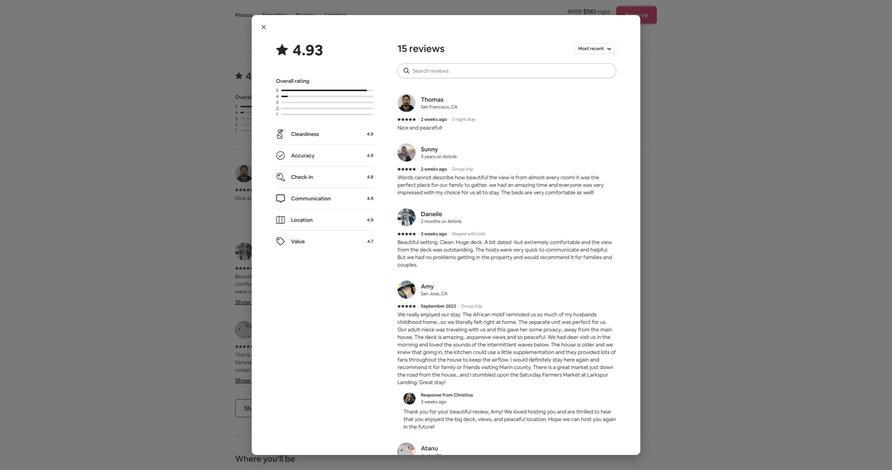 Task type: describe. For each thing, give the bounding box(es) containing it.
place.
[[281, 352, 296, 358]]

amazing...expansive for we really enjoyed our stay.  the african motif reminded us so much of my husbands childhood home...so we literally felt right at home.  the separate unit was perfect for us.  our adult niece was traveling with us and this gave her some privacy...away from the main house.  the deck is amazing...expansive views and so peaceful.  we had deer visit us in the morning and loved the sounds of the intermittent waves below.  the house is older and we knew that going in, the kitchen could use a little supplementation and they provided lots of fans throughout the house to keep the airflow.  i would definitely stay here again and recommend it for family or friends visiting marin county.  there is a great market just down the road from the house...and i stumbled upon the saturday farmers market at larkspur landing.  great stay!
[[449, 303, 498, 310]]

0 horizontal spatial helpful.
[[326, 288, 344, 295]]

we really enjoyed our stay.  the african motif reminded us so much of my husbands childhood home...so we literally felt right at home.  the separate unit was perfect for us.  our adult niece was traveling with us and this gave her some privacy...away from the main house.  the deck is amazing...expansive views and so peaceful.  we had deer visit us in the morning and loved the sounds of the intermittent waves below.  the house is older and we knew that going in, the kitchen could use a little supplementation and they provided lots of fans throughout the house to keep the airflow.  i would definitely stay here again and recommend it for family or friends visiting marin county.  there is a great market just down the road from the house...and i stumbled upon the saturday farmers market at larkspur landing.  great stay!
[[449, 273, 621, 363]]

are inside thank you for your beautiful review, amy!  we loved hosting you and are thrilled to hear that you enjoyed the big deck, views, and peaceful location.  hope we can host you again in the future!
[[568, 408, 575, 415]]

getting inside list
[[235, 296, 253, 303]]

months
[[425, 219, 440, 224]]

austin,
[[421, 453, 435, 459]]

saturday for we really enjoyed our stay.  the african motif reminded us so much of my husbands childhood home...so we literally felt right at home.  the separate unit was perfect for us.  our adult niece was traveling with us and this gave her some privacy...away from the main house.  the deck is amazing...expansive views and so peaceful.  we had deer visit us in the morning and loved the sounds of the intermittent waves below.  the house is older and we knew that going in, the kitchen could use a little supplementation and they provided lots of fans throughout the house to keep the airflow.  i would definitely stay here again and recommend it for family or friends visiting marin county.  there is a great market just down the road from the house...and i stumbled upon the saturday farmers market at larkspur landing.  great stay!
[[586, 349, 608, 355]]

san down kids
[[473, 253, 480, 259]]

choice inside list
[[586, 210, 602, 217]]

and inside you need only to look at the pictures to see what a beautiful view awaits you at this lovely home. great location, tons of space, wonderful decks, beautiful well stocked kitchen, excellent seating areas. it was perfect for a multi-generational trip celebrating some important milestones. plus our hosts were terrific- great communication and super flexible. we hope to return again.
[[598, 382, 607, 389]]

response
[[421, 392, 442, 398]]

problems inside 4.93 dialog
[[433, 254, 456, 261]]

list containing thomas
[[232, 164, 660, 404]]

photos
[[235, 12, 253, 18]]

we really enjoyed our stay.  the african motif reminded us so much of my husbands childhood home...so we literally felt right at home.  the separate unit was perfect for us. our adult niece was traveling with us and this gave her some privacy...away from the main house.  the deck is amazing...expansive views and so peaceful.  we had deer visit us in the morning and loved the sounds of the intermittent waves below.  the house is older and we knew that going in, the kitchen could use a little supplementation and they provided lots of fans throughout the house to keep the airflow.  i would definitely stay here again and recommend it for family or friends visiting marin county.  there is a great market just down the road from the house...and i stumbled upon the saturday farmers market at larkspur landing.  great stay!
[[398, 311, 616, 386]]

you right host
[[593, 416, 602, 423]]

1 vertical spatial beautiful setting. clean. huge deck. a bit dated -but extremely comfortable and the view from the deck was outstanding.  the hosts were very quick to communicate and helpful. but we had no problems getting in the property and would recommend it for families and couples.
[[235, 273, 403, 310]]

accuracy 4.9
[[368, 94, 392, 110]]

christina inside response from christina 3 weeks ago
[[454, 392, 473, 398]]

3 inside the faustino 3 years on airbnb
[[473, 331, 475, 337]]

great for we really enjoyed our stay.  the african motif reminded us so much of my husbands childhood home...so we literally felt right at home.  the separate unit was perfect for us. our adult niece was traveling with us and this gave her some privacy...away from the main house.  the deck is amazing...expansive views and so peaceful.  we had deer visit us in the morning and loved the sounds of the intermittent waves below.  the house is older and we knew that going in, the kitchen could use a little supplementation and they provided lots of fans throughout the house to keep the airflow.  i would definitely stay here again and recommend it for family or friends visiting marin county.  there is a great market just down the road from the house...and i stumbled upon the saturday farmers market at larkspur landing.  great stay!
[[419, 379, 433, 386]]

airbnb inside the faustino 3 years on airbnb
[[495, 331, 509, 337]]

in inside check-in 4.8
[[446, 94, 450, 101]]

some for we really enjoyed our stay.  the african motif reminded us so much of my husbands childhood home...so we literally felt right at home.  the separate unit was perfect for us. our adult niece was traveling with us and this gave her some privacy...away from the main house.  the deck is amazing...expansive views and so peaceful.  we had deer visit us in the morning and loved the sounds of the intermittent waves below.  the house is older and we knew that going in, the kitchen could use a little supplementation and they provided lots of fans throughout the house to keep the airflow.  i would definitely stay here again and recommend it for family or friends visiting marin county.  there is a great market just down the road from the house...and i stumbled upon the saturday farmers market at larkspur landing.  great stay!
[[529, 326, 543, 333]]

beautiful inside list
[[235, 273, 257, 280]]

it inside we really enjoyed our stay.  the african motif reminded us so much of my husbands childhood home...so we literally felt right at home.  the separate unit was perfect for us.  our adult niece was traveling with us and this gave her some privacy...away from the main house.  the deck is amazing...expansive views and so peaceful.  we had deer visit us in the morning and loved the sounds of the intermittent waves below.  the house is older and we knew that going in, the kitchen could use a little supplementation and they provided lots of fans throughout the house to keep the airflow.  i would definitely stay here again and recommend it for family or friends visiting marin county.  there is a great market just down the road from the house...and i stumbled upon the saturday farmers market at larkspur landing.  great stay!
[[618, 333, 621, 340]]

could for we really enjoyed our stay.  the african motif reminded us so much of my husbands childhood home...so we literally felt right at home.  the separate unit was perfect for us.  our adult niece was traveling with us and this gave her some privacy...away from the main house.  the deck is amazing...expansive views and so peaceful.  we had deer visit us in the morning and loved the sounds of the intermittent waves below.  the house is older and we knew that going in, the kitchen could use a little supplementation and they provided lots of fans throughout the house to keep the airflow.  i would definitely stay here again and recommend it for family or friends visiting marin county.  there is a great market just down the road from the house...and i stumbled upon the saturday farmers market at larkspur landing.  great stay!
[[578, 318, 591, 325]]

ocean.
[[235, 367, 252, 373]]

we inside thank you for your beautiful review, amy!  we loved hosting you and are thrilled to hear that you enjoyed the big deck, views, and peaceful location.  hope we can host you again in the future!
[[504, 408, 512, 415]]

enjoyed for we really enjoyed our stay.  the african motif reminded us so much of my husbands childhood home...so we literally felt right at home.  the separate unit was perfect for us.  our adult niece was traveling with us and this gave her some privacy...away from the main house.  the deck is amazing...expansive views and so peaceful.  we had deer visit us in the morning and loved the sounds of the intermittent waves below.  the house is older and we knew that going in, the kitchen could use a little supplementation and they provided lots of fans throughout the house to keep the airflow.  i would definitely stay here again and recommend it for family or friends visiting marin county.  there is a great market just down the road from the house...and i stumbled upon the saturday farmers market at larkspur landing.  great stay!
[[473, 273, 492, 280]]

31 button
[[360, 0, 377, 14]]

september
[[421, 303, 445, 309]]

kitchen for we really enjoyed our stay.  the african motif reminded us so much of my husbands childhood home...so we literally felt right at home.  the separate unit was perfect for us. our adult niece was traveling with us and this gave her some privacy...away from the main house.  the deck is amazing...expansive views and so peaceful.  we had deer visit us in the morning and loved the sounds of the intermittent waves below.  the house is older and we knew that going in, the kitchen could use a little supplementation and they provided lots of fans throughout the house to keep the airflow.  i would definitely stay here again and recommend it for family or friends visiting marin county.  there is a great market just down the road from the house...and i stumbled upon the saturday farmers market at larkspur landing.  great stay!
[[454, 349, 472, 356]]

review,
[[473, 408, 490, 415]]

well! inside 4.93 dialog
[[583, 189, 594, 196]]

wonderful inside this is a wonderful place. it is better than what you see in the pictures. serene, peaceful, private, spacious with spectacular views of the ocean.  christina is a great host, always responsive. it has been done up simply, and elegantly - no clutter , and that adds to the spaciousness and peacefulness. my wife, daughter, son and i had a great experience. we will love to be back again.
[[255, 352, 280, 358]]

of inside you need only to look at the pictures to see what a beautiful view awaits you at this lovely home. great location, tons of space, wonderful decks, beautiful well stocked kitchen, excellent seating areas. it was perfect for a multi-generational trip celebrating some important milestones. plus our hosts were terrific- great communication and super flexible. we hope to return again.
[[572, 359, 577, 366]]

bit inside 4.93 dialog
[[490, 239, 496, 246]]

photos button
[[235, 0, 253, 30]]

1 vertical spatial extremely
[[362, 273, 387, 280]]

1 vertical spatial were
[[235, 288, 247, 295]]

faustino
[[473, 323, 497, 330]]

literally for we really enjoyed our stay.  the african motif reminded us so much of my husbands childhood home...so we literally felt right at home.  the separate unit was perfect for us. our adult niece was traveling with us and this gave her some privacy...away from the main house.  the deck is amazing...expansive views and so peaceful.  we had deer visit us in the morning and loved the sounds of the intermittent waves below.  the house is older and we knew that going in, the kitchen could use a little supplementation and they provided lots of fans throughout the house to keep the airflow.  i would definitely stay here again and recommend it for family or friends visiting marin county.  there is a great market just down the road from the house...and i stumbled upon the saturday farmers market at larkspur landing.  great stay!
[[456, 319, 473, 326]]

in, for we really enjoyed our stay.  the african motif reminded us so much of my husbands childhood home...so we literally felt right at home.  the separate unit was perfect for us.  our adult niece was traveling with us and this gave her some privacy...away from the main house.  the deck is amazing...expansive views and so peaceful.  we had deer visit us in the morning and loved the sounds of the intermittent waves below.  the house is older and we knew that going in, the kitchen could use a little supplementation and they provided lots of fans throughout the house to keep the airflow.  i would definitely stay here again and recommend it for family or friends visiting marin county.  there is a great market just down the road from the house...and i stumbled upon the saturday farmers market at larkspur landing.  great stay!
[[543, 318, 548, 325]]

responsive.
[[329, 367, 356, 373]]

sunny image
[[449, 164, 467, 182]]

great inside you need only to look at the pictures to see what a beautiful view awaits you at this lovely home. great location, tons of space, wonderful decks, beautiful well stocked kitchen, excellent seating areas. it was perfect for a multi-generational trip celebrating some important milestones. plus our hosts were terrific- great communication and super flexible. we hope to return again.
[[545, 382, 558, 389]]

views inside this is a wonderful place. it is better than what you see in the pictures. serene, peaceful, private, spacious with spectacular views of the ocean.  christina is a great host, always responsive. it has been done up simply, and elegantly - no clutter , and that adds to the spaciousness and peacefulness. my wife, daughter, son and i had a great experience. we will love to be back again.
[[361, 359, 375, 366]]

going for we really enjoyed our stay.  the african motif reminded us so much of my husbands childhood home...so we literally felt right at home.  the separate unit was perfect for us. our adult niece was traveling with us and this gave her some privacy...away from the main house.  the deck is amazing...expansive views and so peaceful.  we had deer visit us in the morning and loved the sounds of the intermittent waves below.  the house is older and we knew that going in, the kitchen could use a little supplementation and they provided lots of fans throughout the house to keep the airflow.  i would definitely stay here again and recommend it for family or friends visiting marin county.  there is a great market just down the road from the house...and i stumbled upon the saturday farmers market at larkspur landing.  great stay!
[[423, 349, 437, 356]]

communication
[[291, 195, 331, 202]]

you right thank
[[420, 408, 429, 415]]

san up · 2 weeks ago · 3 night stay
[[421, 104, 429, 110]]

1 horizontal spatial it
[[357, 367, 361, 373]]

marin for we really enjoyed our stay.  the african motif reminded us so much of my husbands childhood home...so we literally felt right at home.  the separate unit was perfect for us.  our adult niece was traveling with us and this gave her some privacy...away from the main house.  the deck is amazing...expansive views and so peaceful.  we had deer visit us in the morning and loved the sounds of the intermittent waves below.  the house is older and we knew that going in, the kitchen could use a little supplementation and they provided lots of fans throughout the house to keep the airflow.  i would definitely stay here again and recommend it for family or friends visiting marin county.  there is a great market just down the road from the house...and i stumbled upon the saturday farmers market at larkspur landing.  great stay!
[[516, 341, 529, 348]]

rating for 4.93
[[295, 78, 309, 84]]

husbands for we really enjoyed our stay.  the african motif reminded us so much of my husbands childhood home...so we literally felt right at home.  the separate unit was perfect for us. our adult niece was traveling with us and this gave her some privacy...away from the main house.  the deck is amazing...expansive views and so peaceful.  we had deer visit us in the morning and loved the sounds of the intermittent waves below.  the house is older and we knew that going in, the kitchen could use a little supplementation and they provided lots of fans throughout the house to keep the airflow.  i would definitely stay here again and recommend it for family or friends visiting marin county.  there is a great market just down the road from the house...and i stumbled upon the saturday farmers market at larkspur landing.  great stay!
[[574, 311, 597, 318]]

deck. inside list
[[308, 273, 321, 280]]

again. inside this is a wonderful place. it is better than what you see in the pictures. serene, peaceful, private, spacious with spectacular views of the ocean.  christina is a great host, always responsive. it has been done up simply, and elegantly - no clutter , and that adds to the spaciousness and peacefulness. my wife, daughter, son and i had a great experience. we will love to be back again.
[[291, 389, 306, 396]]

extremely inside 4.93 dialog
[[524, 239, 549, 246]]

just for we really enjoyed our stay.  the african motif reminded us so much of my husbands childhood home...so we literally felt right at home.  the separate unit was perfect for us. our adult niece was traveling with us and this gave her some privacy...away from the main house.  the deck is amazing...expansive views and so peaceful.  we had deer visit us in the morning and loved the sounds of the intermittent waves below.  the house is older and we knew that going in, the kitchen could use a little supplementation and they provided lots of fans throughout the house to keep the airflow.  i would definitely stay here again and recommend it for family or friends visiting marin county.  there is a great market just down the road from the house...and i stumbled upon the saturday farmers market at larkspur landing.  great stay!
[[590, 364, 599, 371]]

1 horizontal spatial an
[[599, 202, 605, 209]]

african for we really enjoyed our stay.  the african motif reminded us so much of my husbands childhood home...so we literally felt right at home.  the separate unit was perfect for us.  our adult niece was traveling with us and this gave her some privacy...away from the main house.  the deck is amazing...expansive views and so peaceful.  we had deer visit us in the morning and loved the sounds of the intermittent waves below.  the house is older and we knew that going in, the kitchen could use a little supplementation and they provided lots of fans throughout the house to keep the airflow.  i would definitely stay here again and recommend it for family or friends visiting marin county.  there is a great market just down the road from the house...and i stumbled upon the saturday farmers market at larkspur landing.  great stay!
[[525, 273, 542, 280]]

elegantly
[[263, 374, 286, 381]]

31
[[366, 3, 371, 10]]

i up "milestones."
[[470, 372, 471, 378]]

morning for we really enjoyed our stay.  the african motif reminded us so much of my husbands childhood home...so we literally felt right at home.  the separate unit was perfect for us.  our adult niece was traveling with us and this gave her some privacy...away from the main house.  the deck is amazing...expansive views and so peaceful.  we had deer visit us in the morning and loved the sounds of the intermittent waves below.  the house is older and we knew that going in, the kitchen could use a little supplementation and they provided lots of fans throughout the house to keep the airflow.  i would definitely stay here again and recommend it for family or friends visiting marin county.  there is a great market just down the road from the house...and i stumbled upon the saturday farmers market at larkspur landing.  great stay!
[[449, 311, 470, 318]]

1 vertical spatial communicate
[[281, 288, 314, 295]]

4.9 for accuracy
[[367, 153, 374, 158]]

views,
[[478, 416, 493, 423]]

kids
[[477, 231, 486, 237]]

has
[[362, 367, 370, 373]]

1 horizontal spatial no
[[373, 288, 379, 295]]

i inside this is a wonderful place. it is better than what you see in the pictures. serene, peaceful, private, spacious with spectacular views of the ocean.  christina is a great host, always responsive. it has been done up simply, and elegantly - no clutter , and that adds to the spaciousness and peacefulness. my wife, daughter, son and i had a great experience. we will love to be back again.
[[346, 382, 347, 389]]

you up hope
[[547, 408, 556, 415]]

the inside you need only to look at the pictures to see what a beautiful view awaits you at this lovely home. great location, tons of space, wonderful decks, beautiful well stocked kitchen, excellent seating areas. it was perfect for a multi-generational trip celebrating some important milestones. plus our hosts were terrific- great communication and super flexible. we hope to return again.
[[508, 352, 516, 358]]

but inside 4.93 dialog
[[515, 239, 523, 246]]

5 for 4.93 · 15 reviews
[[235, 104, 238, 109]]

son
[[326, 382, 334, 389]]

county. for we really enjoyed our stay.  the african motif reminded us so much of my husbands childhood home...so we literally felt right at home.  the separate unit was perfect for us. our adult niece was traveling with us and this gave her some privacy...away from the main house.  the deck is amazing...expansive views and so peaceful.  we had deer visit us in the morning and loved the sounds of the intermittent waves below.  the house is older and we knew that going in, the kitchen could use a little supplementation and they provided lots of fans throughout the house to keep the airflow.  i would definitely stay here again and recommend it for family or friends visiting marin county.  there is a great market just down the road from the house...and i stumbled upon the saturday farmers market at larkspur landing.  great stay!
[[514, 364, 532, 371]]

great inside we really enjoyed our stay.  the african motif reminded us so much of my husbands childhood home...so we literally felt right at home.  the separate unit was perfect for us. our adult niece was traveling with us and this gave her some privacy...away from the main house.  the deck is amazing...expansive views and so peaceful.  we had deer visit us in the morning and loved the sounds of the intermittent waves below.  the house is older and we knew that going in, the kitchen could use a little supplementation and they provided lots of fans throughout the house to keep the airflow.  i would definitely stay here again and recommend it for family or friends visiting marin county.  there is a great market just down the road from the house...and i stumbled upon the saturday farmers market at larkspur landing.  great stay!
[[557, 364, 570, 371]]

literally for we really enjoyed our stay.  the african motif reminded us so much of my husbands childhood home...so we literally felt right at home.  the separate unit was perfect for us.  our adult niece was traveling with us and this gave her some privacy...away from the main house.  the deck is amazing...expansive views and so peaceful.  we had deer visit us in the morning and loved the sounds of the intermittent waves below.  the house is older and we knew that going in, the kitchen could use a little supplementation and they provided lots of fans throughout the house to keep the airflow.  i would definitely stay here again and recommend it for family or friends visiting marin county.  there is a great market just down the road from the house...and i stumbled upon the saturday farmers market at larkspur landing.  great stay!
[[541, 281, 558, 288]]

no inside this is a wonderful place. it is better than what you see in the pictures. serene, peaceful, private, spacious with spectacular views of the ocean.  christina is a great host, always responsive. it has been done up simply, and elegantly - no clutter , and that adds to the spaciousness and peacefulness. my wife, daughter, son and i had a great experience. we will love to be back again.
[[290, 374, 296, 381]]

below. for we really enjoyed our stay.  the african motif reminded us so much of my husbands childhood home...so we literally felt right at home.  the separate unit was perfect for us. our adult niece was traveling with us and this gave her some privacy...away from the main house.  the deck is amazing...expansive views and so peaceful.  we had deer visit us in the morning and loved the sounds of the intermittent waves below.  the house is older and we knew that going in, the kitchen could use a little supplementation and they provided lots of fans throughout the house to keep the airflow.  i would definitely stay here again and recommend it for family or friends visiting marin county.  there is a great market just down the road from the house...and i stumbled upon the saturday farmers market at larkspur landing.  great stay!
[[534, 341, 550, 348]]

than
[[323, 352, 334, 358]]

need
[[460, 352, 472, 358]]

1 horizontal spatial -
[[351, 273, 353, 280]]

· 3 weeks ago · stayed with kids
[[418, 231, 486, 237]]

show more button for property
[[235, 298, 267, 306]]

pictures.
[[383, 352, 404, 358]]

location inside 4.93 dialog
[[291, 217, 313, 223]]

amazing...expansive for we really enjoyed our stay.  the african motif reminded us so much of my husbands childhood home...so we literally felt right at home.  the separate unit was perfect for us. our adult niece was traveling with us and this gave her some privacy...away from the main house.  the deck is amazing...expansive views and so peaceful.  we had deer visit us in the morning and loved the sounds of the intermittent waves below.  the house is older and we knew that going in, the kitchen could use a little supplementation and they provided lots of fans throughout the house to keep the airflow.  i would definitely stay here again and recommend it for family or friends visiting marin county.  there is a great market just down the road from the house...and i stumbled upon the saturday farmers market at larkspur landing.  great stay!
[[443, 334, 491, 341]]

much for we really enjoyed our stay.  the african motif reminded us so much of my husbands childhood home...so we literally felt right at home.  the separate unit was perfect for us. our adult niece was traveling with us and this gave her some privacy...away from the main house.  the deck is amazing...expansive views and so peaceful.  we had deer visit us in the morning and loved the sounds of the intermittent waves below.  the house is older and we knew that going in, the kitchen could use a little supplementation and they provided lots of fans throughout the house to keep the airflow.  i would definitely stay here again and recommend it for family or friends visiting marin county.  there is a great market just down the road from the house...and i stumbled upon the saturday farmers market at larkspur landing.  great stay!
[[544, 311, 558, 318]]

amenities
[[262, 12, 287, 18]]

my inside we really enjoyed our stay.  the african motif reminded us so much of my husbands childhood home...so we literally felt right at home.  the separate unit was perfect for us.  our adult niece was traveling with us and this gave her some privacy...away from the main house.  the deck is amazing...expansive views and so peaceful.  we had deer visit us in the morning and loved the sounds of the intermittent waves below.  the house is older and we knew that going in, the kitchen could use a little supplementation and they provided lots of fans throughout the house to keep the airflow.  i would definitely stay here again and recommend it for family or friends visiting marin county.  there is a great market just down the road from the house...and i stumbled upon the saturday farmers market at larkspur landing.  great stay!
[[449, 281, 457, 288]]

visit for we really enjoyed our stay.  the african motif reminded us so much of my husbands childhood home...so we literally felt right at home.  the separate unit was perfect for us.  our adult niece was traveling with us and this gave her some privacy...away from the main house.  the deck is amazing...expansive views and so peaceful.  we had deer visit us in the morning and loved the sounds of the intermittent waves below.  the house is older and we knew that going in, the kitchen could use a little supplementation and they provided lots of fans throughout the house to keep the airflow.  i would definitely stay here again and recommend it for family or friends visiting marin county.  there is a great market just down the road from the house...and i stumbled upon the saturday farmers market at larkspur landing.  great stay!
[[586, 303, 596, 310]]

they for we really enjoyed our stay.  the african motif reminded us so much of my husbands childhood home...so we literally felt right at home.  the separate unit was perfect for us. our adult niece was traveling with us and this gave her some privacy...away from the main house.  the deck is amazing...expansive views and so peaceful.  we had deer visit us in the morning and loved the sounds of the intermittent waves below.  the house is older and we knew that going in, the kitchen could use a little supplementation and they provided lots of fans throughout the house to keep the airflow.  i would definitely stay here again and recommend it for family or friends visiting marin county.  there is a great market just down the road from the house...and i stumbled upon the saturday farmers market at larkspur landing.  great stay!
[[566, 349, 577, 356]]

areas.
[[583, 367, 597, 373]]

tx
[[436, 453, 442, 459]]

hope
[[549, 416, 562, 423]]

daneile 2 months on airbnb
[[421, 210, 462, 224]]

plus
[[478, 382, 488, 389]]

thank you for your beautiful review, amy!  we loved hosting you and are thrilled to hear that you enjoyed the big deck, views, and peaceful location.  hope we can host you again in the future!
[[404, 408, 616, 430]]

on inside the daneile 2 months on airbnb
[[441, 219, 447, 224]]

15 inside 4.93 dialog
[[398, 42, 407, 55]]

loved inside thank you for your beautiful review, amy!  we loved hosting you and are thrilled to hear that you enjoyed the big deck, views, and peaceful location.  hope we can host you again in the future!
[[514, 408, 527, 415]]

amy san jose, ca inside list
[[473, 244, 500, 259]]

$561
[[584, 7, 597, 15]]

jose, inside 4.93 dialog
[[430, 291, 440, 297]]

thank
[[404, 408, 419, 415]]

hosts inside you need only to look at the pictures to see what a beautiful view awaits you at this lovely home. great location, tons of space, wonderful decks, beautiful well stocked kitchen, excellent seating areas. it was perfect for a multi-generational trip celebrating some important milestones. plus our hosts were terrific- great communication and super flexible. we hope to return again.
[[498, 382, 511, 389]]

view inside you need only to look at the pictures to see what a beautiful view awaits you at this lovely home. great location, tons of space, wonderful decks, beautiful well stocked kitchen, excellent seating areas. it was perfect for a multi-generational trip celebrating some important milestones. plus our hosts were terrific- great communication and super flexible. we hope to return again.
[[595, 352, 606, 358]]

you
[[449, 352, 458, 358]]

show more for simply,
[[235, 377, 267, 384]]

intermittent for we really enjoyed our stay.  the african motif reminded us so much of my husbands childhood home...so we literally felt right at home.  the separate unit was perfect for us. our adult niece was traveling with us and this gave her some privacy...away from the main house.  the deck is amazing...expansive views and so peaceful.  we had deer visit us in the morning and loved the sounds of the intermittent waves below.  the house is older and we knew that going in, the kitchen could use a little supplementation and they provided lots of fans throughout the house to keep the airflow.  i would definitely stay here again and recommend it for family or friends visiting marin county.  there is a great market just down the road from the house...and i stumbled upon the saturday farmers market at larkspur landing.  great stay!
[[487, 341, 517, 348]]

daneile image for ·
[[398, 208, 416, 226]]

show more button down decks,
[[449, 377, 481, 384]]

us. for we really enjoyed our stay.  the african motif reminded us so much of my husbands childhood home...so we literally felt right at home.  the separate unit was perfect for us. our adult niece was traveling with us and this gave her some privacy...away from the main house.  the deck is amazing...expansive views and so peaceful.  we had deer visit us in the morning and loved the sounds of the intermittent waves below.  the house is older and we knew that going in, the kitchen could use a little supplementation and they provided lots of fans throughout the house to keep the airflow.  i would definitely stay here again and recommend it for family or friends visiting marin county.  there is a great market just down the road from the house...and i stumbled upon the saturday farmers market at larkspur landing.  great stay!
[[600, 319, 607, 326]]

hope
[[459, 397, 471, 404]]

family inside we really enjoyed our stay.  the african motif reminded us so much of my husbands childhood home...so we literally felt right at home.  the separate unit was perfect for us.  our adult niece was traveling with us and this gave her some privacy...away from the main house.  the deck is amazing...expansive views and so peaceful.  we had deer visit us in the morning and loved the sounds of the intermittent waves below.  the house is older and we knew that going in, the kitchen could use a little supplementation and they provided lots of fans throughout the house to keep the airflow.  i would definitely stay here again and recommend it for family or friends visiting marin county.  there is a great market just down the road from the house...and i stumbled upon the saturday farmers market at larkspur landing.  great stay!
[[458, 341, 472, 348]]

us. for we really enjoyed our stay.  the african motif reminded us so much of my husbands childhood home...so we literally felt right at home.  the separate unit was perfect for us.  our adult niece was traveling with us and this gave her some privacy...away from the main house.  the deck is amazing...expansive views and so peaceful.  we had deer visit us in the morning and loved the sounds of the intermittent waves below.  the house is older and we knew that going in, the kitchen could use a little supplementation and they provided lots of fans throughout the house to keep the airflow.  i would definitely stay here again and recommend it for family or friends visiting marin county.  there is a great market just down the road from the house...and i stumbled upon the saturday farmers market at larkspur landing.  great stay!
[[521, 288, 527, 295]]

check- for check-in
[[291, 174, 309, 181]]

amy inside list
[[473, 244, 486, 252]]

reserve button
[[617, 6, 657, 24]]

keep for we really enjoyed our stay.  the african motif reminded us so much of my husbands childhood home...so we literally felt right at home.  the separate unit was perfect for us.  our adult niece was traveling with us and this gave her some privacy...away from the main house.  the deck is amazing...expansive views and so peaceful.  we had deer visit us in the morning and loved the sounds of the intermittent waves below.  the house is older and we knew that going in, the kitchen could use a little supplementation and they provided lots of fans throughout the house to keep the airflow.  i would definitely stay here again and recommend it for family or friends visiting marin county.  there is a great market just down the road from the house...and i stumbled upon the saturday farmers market at larkspur landing.  great stay!
[[456, 333, 468, 340]]

amenities button
[[262, 0, 287, 30]]

milestones.
[[449, 382, 477, 389]]

nice and peaceful! for 3 night stay
[[235, 195, 280, 202]]

show down decks,
[[449, 377, 465, 384]]

here for we really enjoyed our stay.  the african motif reminded us so much of my husbands childhood home...so we literally felt right at home.  the separate unit was perfect for us. our adult niece was traveling with us and this gave her some privacy...away from the main house.  the deck is amazing...expansive views and so peaceful.  we had deer visit us in the morning and loved the sounds of the intermittent waves below.  the house is older and we knew that going in, the kitchen could use a little supplementation and they provided lots of fans throughout the house to keep the airflow.  i would definitely stay here again and recommend it for family or friends visiting marin county.  there is a great market just down the road from the house...and i stumbled upon the saturday farmers market at larkspur landing.  great stay!
[[564, 356, 575, 363]]

stay. inside we really enjoyed our stay.  the african motif reminded us so much of my husbands childhood home...so we literally felt right at home.  the separate unit was perfect for us.  our adult niece was traveling with us and this gave her some privacy...away from the main house.  the deck is amazing...expansive views and so peaceful.  we had deer visit us in the morning and loved the sounds of the intermittent waves below.  the house is older and we knew that going in, the kitchen could use a little supplementation and they provided lots of fans throughout the house to keep the airflow.  i would definitely stay here again and recommend it for family or friends visiting marin county.  there is a great market just down the road from the house...and i stumbled upon the saturday farmers market at larkspur landing.  great stay!
[[502, 273, 513, 280]]

night inside list
[[293, 187, 304, 193]]

15 inside button
[[269, 405, 275, 412]]

wife,
[[288, 382, 300, 389]]

communication
[[559, 382, 597, 389]]

here for we really enjoyed our stay.  the african motif reminded us so much of my husbands childhood home...so we literally felt right at home.  the separate unit was perfect for us.  our adult niece was traveling with us and this gave her some privacy...away from the main house.  the deck is amazing...expansive views and so peaceful.  we had deer visit us in the morning and loved the sounds of the intermittent waves below.  the house is older and we knew that going in, the kitchen could use a little supplementation and they provided lots of fans throughout the house to keep the airflow.  i would definitely stay here again and recommend it for family or friends visiting marin county.  there is a great market just down the road from the house...and i stumbled upon the saturday farmers market at larkspur landing.  great stay!
[[550, 333, 561, 340]]

words cannot describe how beautiful the view is from almost every room! it was the perfect place for our family to gather. we had an amazing time and everyone was very impressed with my choice for us all to stay. the beds are very comfortable as well! inside 4.93 dialog
[[398, 174, 604, 196]]

for inside thank you for your beautiful review, amy!  we loved hosting you and are thrilled to hear that you enjoyed the big deck, views, and peaceful location.  hope we can host you again in the future!
[[430, 408, 437, 415]]

flexible.
[[464, 389, 483, 396]]

gather. inside 4.93 dialog
[[471, 182, 488, 188]]

room! inside list
[[449, 202, 464, 209]]

unit for we really enjoyed our stay.  the african motif reminded us so much of my husbands childhood home...so we literally felt right at home.  the separate unit was perfect for us. our adult niece was traveling with us and this gave her some privacy...away from the main house.  the deck is amazing...expansive views and so peaceful.  we had deer visit us in the morning and loved the sounds of the intermittent waves below.  the house is older and we knew that going in, the kitchen could use a little supplementation and they provided lots of fans throughout the house to keep the airflow.  i would definitely stay here again and recommend it for family or friends visiting marin county.  there is a great market just down the road from the house...and i stumbled upon the saturday farmers market at larkspur landing.  great stay!
[[552, 319, 561, 326]]

reviews button
[[296, 0, 316, 30]]

sunny image for ·
[[398, 144, 416, 162]]

house...and for we really enjoyed our stay.  the african motif reminded us so much of my husbands childhood home...so we literally felt right at home.  the separate unit was perfect for us.  our adult niece was traveling with us and this gave her some privacy...away from the main house.  the deck is amazing...expansive views and so peaceful.  we had deer visit us in the morning and loved the sounds of the intermittent waves below.  the house is older and we knew that going in, the kitchen could use a little supplementation and they provided lots of fans throughout the house to keep the airflow.  i would definitely stay here again and recommend it for family or friends visiting marin county.  there is a great market just down the road from the house...and i stumbled upon the saturday farmers market at larkspur landing.  great stay!
[[508, 349, 536, 355]]

describe inside list
[[485, 195, 506, 202]]

5 for 4.93
[[276, 87, 279, 93]]

deck inside we really enjoyed our stay.  the african motif reminded us so much of my husbands childhood home...so we literally felt right at home.  the separate unit was perfect for us. our adult niece was traveling with us and this gave her some privacy...away from the main house.  the deck is amazing...expansive views and so peaceful.  we had deer visit us in the morning and loved the sounds of the intermittent waves below.  the house is older and we knew that going in, the kitchen could use a little supplementation and they provided lots of fans throughout the house to keep the airflow.  i would definitely stay here again and recommend it for family or friends visiting marin county.  there is a great market just down the road from the house...and i stumbled upon the saturday farmers market at larkspur landing.  great stay!
[[425, 334, 437, 341]]

· 2 weeks ago · 3 night stay
[[418, 116, 476, 122]]

been
[[371, 367, 384, 373]]

great inside we really enjoyed our stay.  the african motif reminded us so much of my husbands childhood home...so we literally felt right at home.  the separate unit was perfect for us.  our adult niece was traveling with us and this gave her some privacy...away from the main house.  the deck is amazing...expansive views and so peaceful.  we had deer visit us in the morning and loved the sounds of the intermittent waves below.  the house is older and we knew that going in, the kitchen could use a little supplementation and they provided lots of fans throughout the house to keep the airflow.  i would definitely stay here again and recommend it for family or friends visiting marin county.  there is a great market just down the road from the house...and i stumbled upon the saturday farmers market at larkspur landing.  great stay!
[[574, 341, 587, 348]]

nice for ·
[[398, 124, 408, 131]]

4.93 · 15 reviews
[[246, 70, 319, 82]]

1 vertical spatial cannot
[[466, 195, 483, 202]]

every inside 4.93 dialog
[[546, 174, 560, 181]]

perfect inside we really enjoyed our stay.  the african motif reminded us so much of my husbands childhood home...so we literally felt right at home.  the separate unit was perfect for us.  our adult niece was traveling with us and this gave her some privacy...away from the main house.  the deck is amazing...expansive views and so peaceful.  we had deer visit us in the morning and loved the sounds of the intermittent waves below.  the house is older and we knew that going in, the kitchen could use a little supplementation and they provided lots of fans throughout the house to keep the airflow.  i would definitely stay here again and recommend it for family or friends visiting marin county.  there is a great market just down the road from the house...and i stumbled upon the saturday farmers market at larkspur landing.  great stay!
[[493, 288, 511, 295]]

accuracy for accuracy 4.9
[[368, 94, 392, 101]]

are inside list
[[498, 217, 506, 224]]

1 horizontal spatial are
[[525, 189, 533, 196]]

clean. inside 4.93 dialog
[[440, 239, 455, 246]]

1 vertical spatial words
[[449, 195, 465, 202]]

really for we really enjoyed our stay.  the african motif reminded us so much of my husbands childhood home...so we literally felt right at home.  the separate unit was perfect for us.  our adult niece was traveling with us and this gave her some privacy...away from the main house.  the deck is amazing...expansive views and so peaceful.  we had deer visit us in the morning and loved the sounds of the intermittent waves below.  the house is older and we knew that going in, the kitchen could use a little supplementation and they provided lots of fans throughout the house to keep the airflow.  i would definitely stay here again and recommend it for family or friends visiting marin county.  there is a great market just down the road from the house...and i stumbled upon the saturday farmers market at larkspur landing.  great stay!
[[459, 273, 471, 280]]

had inside we really enjoyed our stay.  the african motif reminded us so much of my husbands childhood home...so we literally felt right at home.  the separate unit was perfect for us. our adult niece was traveling with us and this gave her some privacy...away from the main house.  the deck is amazing...expansive views and so peaceful.  we had deer visit us in the morning and loved the sounds of the intermittent waves below.  the house is older and we knew that going in, the kitchen could use a little supplementation and they provided lots of fans throughout the house to keep the airflow.  i would definitely stay here again and recommend it for family or friends visiting marin county.  there is a great market just down the road from the house...and i stumbled upon the saturday farmers market at larkspur landing.  great stay!
[[557, 334, 566, 341]]

it inside we really enjoyed our stay.  the african motif reminded us so much of my husbands childhood home...so we literally felt right at home.  the separate unit was perfect for us. our adult niece was traveling with us and this gave her some privacy...away from the main house.  the deck is amazing...expansive views and so peaceful.  we had deer visit us in the morning and loved the sounds of the intermittent waves below.  the house is older and we knew that going in, the kitchen could use a little supplementation and they provided lots of fans throughout the house to keep the airflow.  i would definitely stay here again and recommend it for family or friends visiting marin county.  there is a great market just down the road from the house...and i stumbled upon the saturday farmers market at larkspur landing.  great stay!
[[429, 364, 432, 371]]

where you'll be
[[235, 454, 295, 464]]

county. for we really enjoyed our stay.  the african motif reminded us so much of my husbands childhood home...so we literally felt right at home.  the separate unit was perfect for us.  our adult niece was traveling with us and this gave her some privacy...away from the main house.  the deck is amazing...expansive views and so peaceful.  we had deer visit us in the morning and loved the sounds of the intermittent waves below.  the house is older and we knew that going in, the kitchen could use a little supplementation and they provided lots of fans throughout the house to keep the airflow.  i would definitely stay here again and recommend it for family or friends visiting marin county.  there is a great market just down the road from the house...and i stumbled upon the saturday farmers market at larkspur landing.  great stay!
[[531, 341, 548, 348]]

done
[[385, 367, 397, 373]]

reserve
[[626, 11, 648, 19]]

really for we really enjoyed our stay.  the african motif reminded us so much of my husbands childhood home...so we literally felt right at home.  the separate unit was perfect for us. our adult niece was traveling with us and this gave her some privacy...away from the main house.  the deck is amazing...expansive views and so peaceful.  we had deer visit us in the morning and loved the sounds of the intermittent waves below.  the house is older and we knew that going in, the kitchen could use a little supplementation and they provided lots of fans throughout the house to keep the airflow.  i would definitely stay here again and recommend it for family or friends visiting marin county.  there is a great market just down the road from the house...and i stumbled upon the saturday farmers market at larkspur landing.  great stay!
[[407, 311, 420, 318]]

4.7
[[367, 239, 374, 244]]

4 for 4.93
[[276, 93, 279, 99]]

lots for we really enjoyed our stay.  the african motif reminded us so much of my husbands childhood home...so we literally felt right at home.  the separate unit was perfect for us. our adult niece was traveling with us and this gave her some privacy...away from the main house.  the deck is amazing...expansive views and so peaceful.  we had deer visit us in the morning and loved the sounds of the intermittent waves below.  the house is older and we knew that going in, the kitchen could use a little supplementation and they provided lots of fans throughout the house to keep the airflow.  i would definitely stay here again and recommend it for family or friends visiting marin county.  there is a great market just down the road from the house...and i stumbled upon the saturday farmers market at larkspur landing.  great stay!
[[601, 349, 610, 356]]

super
[[449, 389, 463, 396]]

had inside we really enjoyed our stay.  the african motif reminded us so much of my husbands childhood home...so we literally felt right at home.  the separate unit was perfect for us.  our adult niece was traveling with us and this gave her some privacy...away from the main house.  the deck is amazing...expansive views and so peaceful.  we had deer visit us in the morning and loved the sounds of the intermittent waves below.  the house is older and we knew that going in, the kitchen could use a little supplementation and they provided lots of fans throughout the house to keep the airflow.  i would definitely stay here again and recommend it for family or friends visiting marin county.  there is a great market just down the road from the house...and i stumbled upon the saturday farmers market at larkspur landing.  great stay!
[[563, 303, 573, 310]]

it inside you need only to look at the pictures to see what a beautiful view awaits you at this lovely home. great location, tons of space, wonderful decks, beautiful well stocked kitchen, excellent seating areas. it was perfect for a multi-generational trip celebrating some important milestones. plus our hosts were terrific- great communication and super flexible. we hope to return again.
[[598, 367, 602, 373]]

private,
[[278, 359, 296, 366]]

quick inside list
[[260, 288, 273, 295]]

beautiful setting. clean. huge deck. a bit dated -but extremely comfortable and the view from the deck was outstanding.  the hosts were very quick to communicate and helpful. but we had no problems getting in the property and would recommend it for families and couples. inside 4.93 dialog
[[398, 239, 612, 268]]

place inside list
[[509, 202, 522, 209]]

be inside this is a wonderful place. it is better than what you see in the pictures. serene, peaceful, private, spacious with spectacular views of the ocean.  christina is a great host, always responsive. it has been done up simply, and elegantly - no clutter , and that adds to the spaciousness and peacefulness. my wife, daughter, son and i had a great experience. we will love to be back again.
[[271, 389, 277, 396]]

to inside thank you for your beautiful review, amy!  we loved hosting you and are thrilled to hear that you enjoyed the big deck, views, and peaceful location.  hope we can host you again in the future!
[[595, 408, 600, 415]]

road for we really enjoyed our stay.  the african motif reminded us so much of my husbands childhood home...so we literally felt right at home.  the separate unit was perfect for us. our adult niece was traveling with us and this gave her some privacy...away from the main house.  the deck is amazing...expansive views and so peaceful.  we had deer visit us in the morning and loved the sounds of the intermittent waves below.  the house is older and we knew that going in, the kitchen could use a little supplementation and they provided lots of fans throughout the house to keep the airflow.  i would definitely stay here again and recommend it for family or friends visiting marin county.  there is a great market just down the road from the house...and i stumbled upon the saturday farmers market at larkspur landing.  great stay!
[[407, 372, 418, 378]]

recent
[[590, 46, 604, 51]]

landing. for we really enjoyed our stay.  the african motif reminded us so much of my husbands childhood home...so we literally felt right at home.  the separate unit was perfect for us. our adult niece was traveling with us and this gave her some privacy...away from the main house.  the deck is amazing...expansive views and so peaceful.  we had deer visit us in the morning and loved the sounds of the intermittent waves below.  the house is older and we knew that going in, the kitchen could use a little supplementation and they provided lots of fans throughout the house to keep the airflow.  i would definitely stay here again and recommend it for family or friends visiting marin county.  there is a great market just down the road from the house...and i stumbled upon the saturday farmers market at larkspur landing.  great stay!
[[398, 379, 418, 386]]

great down has
[[362, 382, 375, 389]]

amazing inside list
[[449, 210, 470, 217]]

property inside 4.93 dialog
[[491, 254, 513, 261]]

well
[[489, 367, 498, 373]]

felt for we really enjoyed our stay.  the african motif reminded us so much of my husbands childhood home...so we literally felt right at home.  the separate unit was perfect for us. our adult niece was traveling with us and this gave her some privacy...away from the main house.  the deck is amazing...expansive views and so peaceful.  we had deer visit us in the morning and loved the sounds of the intermittent waves below.  the house is older and we knew that going in, the kitchen could use a little supplementation and they provided lots of fans throughout the house to keep the airflow.  i would definitely stay here again and recommend it for family or friends visiting marin county.  there is a great market just down the road from the house...and i stumbled upon the saturday farmers market at larkspur landing.  great stay!
[[474, 319, 482, 326]]

but inside 4.93 dialog
[[398, 254, 406, 261]]

home. for we really enjoyed our stay.  the african motif reminded us so much of my husbands childhood home...so we literally felt right at home.  the separate unit was perfect for us.  our adult niece was traveling with us and this gave her some privacy...away from the main house.  the deck is amazing...expansive views and so peaceful.  we had deer visit us in the morning and loved the sounds of the intermittent waves below.  the house is older and we knew that going in, the kitchen could use a little supplementation and they provided lots of fans throughout the house to keep the airflow.  i would definitely stay here again and recommend it for family or friends visiting marin county.  there is a great market just down the road from the house...and i stumbled upon the saturday farmers market at larkspur landing.  great stay!
[[587, 281, 602, 288]]

· september 2023 · group trip
[[418, 303, 483, 309]]

in, for we really enjoyed our stay.  the african motif reminded us so much of my husbands childhood home...so we literally felt right at home.  the separate unit was perfect for us. our adult niece was traveling with us and this gave her some privacy...away from the main house.  the deck is amazing...expansive views and so peaceful.  we had deer visit us in the morning and loved the sounds of the intermittent waves below.  the house is older and we knew that going in, the kitchen could use a little supplementation and they provided lots of fans throughout the house to keep the airflow.  i would definitely stay here again and recommend it for family or friends visiting marin county.  there is a great market just down the road from the house...and i stumbled upon the saturday farmers market at larkspur landing.  great stay!
[[438, 349, 444, 356]]

landing. for we really enjoyed our stay.  the african motif reminded us so much of my husbands childhood home...so we literally felt right at home.  the separate unit was perfect for us.  our adult niece was traveling with us and this gave her some privacy...away from the main house.  the deck is amazing...expansive views and so peaceful.  we had deer visit us in the morning and loved the sounds of the intermittent waves below.  the house is older and we knew that going in, the kitchen could use a little supplementation and they provided lots of fans throughout the house to keep the airflow.  i would definitely stay here again and recommend it for family or friends visiting marin county.  there is a great market just down the road from the house...and i stumbled upon the saturday farmers market at larkspur landing.  great stay!
[[517, 356, 537, 363]]

experience.
[[377, 382, 405, 389]]

friends for we really enjoyed our stay.  the african motif reminded us so much of my husbands childhood home...so we literally felt right at home.  the separate unit was perfect for us. our adult niece was traveling with us and this gave her some privacy...away from the main house.  the deck is amazing...expansive views and so peaceful.  we had deer visit us in the morning and loved the sounds of the intermittent waves below.  the house is older and we knew that going in, the kitchen could use a little supplementation and they provided lots of fans throughout the house to keep the airflow.  i would definitely stay here again and recommend it for family or friends visiting marin county.  there is a great market just down the road from the house...and i stumbled upon the saturday farmers market at larkspur landing.  great stay!
[[463, 364, 480, 371]]

for inside you need only to look at the pictures to see what a beautiful view awaits you at this lovely home. great location, tons of space, wonderful decks, beautiful well stocked kitchen, excellent seating areas. it was perfect for a multi-generational trip celebrating some important milestones. plus our hosts were terrific- great communication and super flexible. we hope to return again.
[[469, 374, 476, 381]]

will
[[245, 389, 252, 396]]

sounds for we really enjoyed our stay.  the african motif reminded us so much of my husbands childhood home...so we literally felt right at home.  the separate unit was perfect for us. our adult niece was traveling with us and this gave her some privacy...away from the main house.  the deck is amazing...expansive views and so peaceful.  we had deer visit us in the morning and loved the sounds of the intermittent waves below.  the house is older and we knew that going in, the kitchen could use a little supplementation and they provided lots of fans throughout the house to keep the airflow.  i would definitely stay here again and recommend it for family or friends visiting marin county.  there is a great market just down the road from the house...and i stumbled upon the saturday farmers market at larkspur landing.  great stay!
[[453, 341, 471, 348]]

how inside list
[[507, 195, 517, 202]]

home...so for we really enjoyed our stay.  the african motif reminded us so much of my husbands childhood home...so we literally felt right at home.  the separate unit was perfect for us. our adult niece was traveling with us and this gave her some privacy...away from the main house.  the deck is amazing...expansive views and so peaceful.  we had deer visit us in the morning and loved the sounds of the intermittent waves below.  the house is older and we knew that going in, the kitchen could use a little supplementation and they provided lots of fans throughout the house to keep the airflow.  i would definitely stay here again and recommend it for family or friends visiting marin county.  there is a great market just down the road from the house...and i stumbled upon the saturday farmers market at larkspur landing.  great stay!
[[423, 319, 446, 326]]

look
[[491, 352, 501, 358]]

night inside 4.93 dialog
[[455, 116, 466, 122]]

excellent
[[541, 367, 563, 373]]

or for we really enjoyed our stay.  the african motif reminded us so much of my husbands childhood home...so we literally felt right at home.  the separate unit was perfect for us.  our adult niece was traveling with us and this gave her some privacy...away from the main house.  the deck is amazing...expansive views and so peaceful.  we had deer visit us in the morning and loved the sounds of the intermittent waves below.  the house is older and we knew that going in, the kitchen could use a little supplementation and they provided lots of fans throughout the house to keep the airflow.  i would definitely stay here again and recommend it for family or friends visiting marin county.  there is a great market just down the road from the house...and i stumbled upon the saturday farmers market at larkspur landing.  great stay!
[[473, 341, 479, 348]]

knew for we really enjoyed our stay.  the african motif reminded us so much of my husbands childhood home...so we literally felt right at home.  the separate unit was perfect for us. our adult niece was traveling with us and this gave her some privacy...away from the main house.  the deck is amazing...expansive views and so peaceful.  we had deer visit us in the morning and loved the sounds of the intermittent waves below.  the house is older and we knew that going in, the kitchen could use a little supplementation and they provided lots of fans throughout the house to keep the airflow.  i would definitely stay here again and recommend it for family or friends visiting marin county.  there is a great market just down the road from the house...and i stumbled upon the saturday farmers market at larkspur landing.  great stay!
[[398, 349, 411, 356]]

house. for we really enjoyed our stay.  the african motif reminded us so much of my husbands childhood home...so we literally felt right at home.  the separate unit was perfect for us.  our adult niece was traveling with us and this gave her some privacy...away from the main house.  the deck is amazing...expansive views and so peaceful.  we had deer visit us in the morning and loved the sounds of the intermittent waves below.  the house is older and we knew that going in, the kitchen could use a little supplementation and they provided lots of fans throughout the house to keep the airflow.  i would definitely stay here again and recommend it for family or friends visiting marin county.  there is a great market just down the road from the house...and i stumbled upon the saturday farmers market at larkspur landing.  great stay!
[[576, 296, 592, 303]]

use for we really enjoyed our stay.  the african motif reminded us so much of my husbands childhood home...so we literally felt right at home.  the separate unit was perfect for us. our adult niece was traveling with us and this gave her some privacy...away from the main house.  the deck is amazing...expansive views and so peaceful.  we had deer visit us in the morning and loved the sounds of the intermittent waves below.  the house is older and we knew that going in, the kitchen could use a little supplementation and they provided lots of fans throughout the house to keep the airflow.  i would definitely stay here again and recommend it for family or friends visiting marin county.  there is a great market just down the road from the house...and i stumbled upon the saturday farmers market at larkspur landing.  great stay!
[[488, 349, 496, 356]]

husbands for we really enjoyed our stay.  the african motif reminded us so much of my husbands childhood home...so we literally felt right at home.  the separate unit was perfect for us.  our adult niece was traveling with us and this gave her some privacy...away from the main house.  the deck is amazing...expansive views and so peaceful.  we had deer visit us in the morning and loved the sounds of the intermittent waves below.  the house is older and we knew that going in, the kitchen could use a little supplementation and they provided lots of fans throughout the house to keep the airflow.  i would definitely stay here again and recommend it for family or friends visiting marin county.  there is a great market just down the road from the house...and i stumbled upon the saturday farmers market at larkspur landing.  great stay!
[[458, 281, 481, 288]]

most
[[579, 46, 589, 51]]

main for we really enjoyed our stay.  the african motif reminded us so much of my husbands childhood home...so we literally felt right at home.  the separate unit was perfect for us. our adult niece was traveling with us and this gave her some privacy...away from the main house.  the deck is amazing...expansive views and so peaceful.  we had deer visit us in the morning and loved the sounds of the intermittent waves below.  the house is older and we knew that going in, the kitchen could use a little supplementation and they provided lots of fans throughout the house to keep the airflow.  i would definitely stay here again and recommend it for family or friends visiting marin county.  there is a great market just down the road from the house...and i stumbled upon the saturday farmers market at larkspur landing.  great stay!
[[601, 326, 612, 333]]

atanu image
[[235, 321, 253, 339]]

0 vertical spatial location
[[325, 12, 347, 18]]

2023 for amy
[[446, 303, 456, 309]]

impressed inside 4.93 dialog
[[398, 189, 423, 196]]

some inside you need only to look at the pictures to see what a beautiful view awaits you at this lovely home. great location, tons of space, wonderful decks, beautiful well stocked kitchen, excellent seating areas. it was perfect for a multi-generational trip celebrating some important milestones. plus our hosts were terrific- great communication and super flexible. we hope to return again.
[[565, 374, 579, 381]]

4.9 for cleanliness
[[367, 131, 374, 137]]

time inside list
[[471, 210, 482, 217]]

but inside list
[[353, 273, 361, 280]]

· 2 weeks ago · group trip for 3 night stay
[[470, 187, 525, 193]]

amy inside 4.93 dialog
[[421, 282, 434, 290]]

hosts inside 4.93 dialog
[[486, 246, 499, 253]]

peaceful,
[[255, 359, 277, 366]]

1 horizontal spatial gather.
[[563, 202, 580, 209]]

we inside you need only to look at the pictures to see what a beautiful view awaits you at this lovely home. great location, tons of space, wonderful decks, beautiful well stocked kitchen, excellent seating areas. it was perfect for a multi-generational trip celebrating some important milestones. plus our hosts were terrific- great communication and super flexible. we hope to return again.
[[449, 397, 457, 404]]

years for you need only to look at the pictures to see what a beautiful view awaits you at this lovely home. great location, tons of space, wonderful decks, beautiful well stocked kitchen, excellent seating areas. it was perfect for a multi-generational trip celebrating some important milestones. plus our hosts were terrific- great communication and super flexible.
[[476, 331, 487, 337]]

amy!
[[491, 408, 503, 415]]

1 vertical spatial all
[[449, 217, 455, 224]]

down for we really enjoyed our stay.  the african motif reminded us so much of my husbands childhood home...so we literally felt right at home.  the separate unit was perfect for us.  our adult niece was traveling with us and this gave her some privacy...away from the main house.  the deck is amazing...expansive views and so peaceful.  we had deer visit us in the morning and loved the sounds of the intermittent waves below.  the house is older and we knew that going in, the kitchen could use a little supplementation and they provided lots of fans throughout the house to keep the airflow.  i would definitely stay here again and recommend it for family or friends visiting marin county.  there is a great market just down the road from the house...and i stumbled upon the saturday farmers market at larkspur landing.  great stay!
[[449, 349, 463, 355]]

place inside 4.93 dialog
[[417, 182, 430, 188]]

house...and for we really enjoyed our stay.  the african motif reminded us so much of my husbands childhood home...so we literally felt right at home.  the separate unit was perfect for us. our adult niece was traveling with us and this gave her some privacy...away from the main house.  the deck is amazing...expansive views and so peaceful.  we had deer visit us in the morning and loved the sounds of the intermittent waves below.  the house is older and we knew that going in, the kitchen could use a little supplementation and they provided lots of fans throughout the house to keep the airflow.  i would definitely stay here again and recommend it for family or friends visiting marin county.  there is a great market just down the road from the house...and i stumbled upon the saturday farmers market at larkspur landing.  great stay!
[[442, 372, 469, 378]]

stay! for we really enjoyed our stay.  the african motif reminded us so much of my husbands childhood home...so we literally felt right at home.  the separate unit was perfect for us.  our adult niece was traveling with us and this gave her some privacy...away from the main house.  the deck is amazing...expansive views and so peaceful.  we had deer visit us in the morning and loved the sounds of the intermittent waves below.  the house is older and we knew that going in, the kitchen could use a little supplementation and they provided lots of fans throughout the house to keep the airflow.  i would definitely stay here again and recommend it for family or friends visiting marin county.  there is a great market just down the road from the house...and i stumbled upon the saturday farmers market at larkspur landing.  great stay!
[[553, 356, 565, 363]]

host,
[[298, 367, 310, 373]]

hear
[[601, 408, 612, 415]]

more for unit
[[466, 298, 481, 306]]

multi-
[[481, 374, 495, 381]]

1 horizontal spatial be
[[285, 454, 295, 464]]

this is a wonderful place. it is better than what you see in the pictures. serene, peaceful, private, spacious with spectacular views of the ocean.  christina is a great host, always responsive. it has been done up simply, and elegantly - no clutter , and that adds to the spaciousness and peacefulness. my wife, daughter, son and i had a great experience. we will love to be back again.
[[235, 352, 405, 396]]

1 vertical spatial property
[[269, 296, 291, 303]]

where
[[235, 454, 261, 464]]

- inside 4.93 dialog
[[513, 239, 515, 246]]

this inside you need only to look at the pictures to see what a beautiful view awaits you at this lovely home. great location, tons of space, wonderful decks, beautiful well stocked kitchen, excellent seating areas. it was perfect for a multi-generational trip celebrating some important milestones. plus our hosts were terrific- great communication and super flexible. we hope to return again.
[[482, 359, 491, 366]]

to inside we really enjoyed our stay.  the african motif reminded us so much of my husbands childhood home...so we literally felt right at home.  the separate unit was perfect for us. our adult niece was traveling with us and this gave her some privacy...away from the main house.  the deck is amazing...expansive views and so peaceful.  we had deer visit us in the morning and loved the sounds of the intermittent waves below.  the house is older and we knew that going in, the kitchen could use a little supplementation and they provided lots of fans throughout the house to keep the airflow.  i would definitely stay here again and recommend it for family or friends visiting marin county.  there is a great market just down the road from the house...and i stumbled upon the saturday farmers market at larkspur landing.  great stay!
[[463, 356, 468, 363]]

on inside the faustino 3 years on airbnb
[[488, 331, 494, 337]]

important
[[580, 374, 605, 381]]

kitchen,
[[520, 367, 540, 373]]

overall for 4.93
[[276, 78, 294, 84]]

1 vertical spatial beds
[[485, 217, 497, 224]]

everyone inside 4.93 dialog
[[559, 182, 582, 188]]

upon for we really enjoyed our stay.  the african motif reminded us so much of my husbands childhood home...so we literally felt right at home.  the separate unit was perfect for us.  our adult niece was traveling with us and this gave her some privacy...away from the main house.  the deck is amazing...expansive views and so peaceful.  we had deer visit us in the morning and loved the sounds of the intermittent waves below.  the house is older and we knew that going in, the kitchen could use a little supplementation and they provided lots of fans throughout the house to keep the airflow.  i would definitely stay here again and recommend it for family or friends visiting marin county.  there is a great market just down the road from the house...and i stumbled upon the saturday farmers market at larkspur landing.  great stay!
[[563, 349, 576, 355]]

show all 15 reviews
[[244, 405, 298, 412]]

supplementation for we really enjoyed our stay.  the african motif reminded us so much of my husbands childhood home...so we literally felt right at home.  the separate unit was perfect for us. our adult niece was traveling with us and this gave her some privacy...away from the main house.  the deck is amazing...expansive views and so peaceful.  we had deer visit us in the morning and loved the sounds of the intermittent waves below.  the house is older and we knew that going in, the kitchen could use a little supplementation and they provided lots of fans throughout the house to keep the airflow.  i would definitely stay here again and recommend it for family or friends visiting marin county.  there is a great market just down the road from the house...and i stumbled upon the saturday farmers market at larkspur landing.  great stay!
[[513, 349, 555, 356]]

peacefulness.
[[246, 382, 279, 389]]

dated inside 4.93 dialog
[[497, 239, 512, 246]]

years for words cannot describe how beautiful the view is from almost every room! it was the perfect place for our family to gather. we had an amazing time and everyone was very impressed with my choice for us all to stay. the beds are very comfortable as well!
[[476, 174, 487, 180]]

celebrating
[[537, 374, 564, 381]]

helpful. inside 4.93 dialog
[[591, 246, 609, 253]]

all inside 4.93 dialog
[[476, 189, 482, 196]]

can
[[571, 416, 580, 423]]

show more down decks,
[[449, 377, 481, 384]]

2 inside the daneile 2 months on airbnb
[[421, 219, 424, 224]]

1 vertical spatial a
[[322, 273, 326, 280]]

terrific-
[[526, 382, 544, 389]]

seating
[[564, 367, 582, 373]]

larkspur for we really enjoyed our stay.  the african motif reminded us so much of my husbands childhood home...so we literally felt right at home.  the separate unit was perfect for us. our adult niece was traveling with us and this gave her some privacy...away from the main house.  the deck is amazing...expansive views and so peaceful.  we had deer visit us in the morning and loved the sounds of the intermittent waves below.  the house is older and we knew that going in, the kitchen could use a little supplementation and they provided lots of fans throughout the house to keep the airflow.  i would definitely stay here again and recommend it for family or friends visiting marin county.  there is a great market just down the road from the house...and i stumbled upon the saturday farmers market at larkspur landing.  great stay!
[[588, 372, 609, 378]]

niece for we really enjoyed our stay.  the african motif reminded us so much of my husbands childhood home...so we literally felt right at home.  the separate unit was perfect for us. our adult niece was traveling with us and this gave her some privacy...away from the main house.  the deck is amazing...expansive views and so peaceful.  we had deer visit us in the morning and loved the sounds of the intermittent waves below.  the house is older and we knew that going in, the kitchen could use a little supplementation and they provided lots of fans throughout the house to keep the airflow.  i would definitely stay here again and recommend it for family or friends visiting marin county.  there is a great market just down the road from the house...and i stumbled upon the saturday farmers market at larkspur landing.  great stay!
[[422, 326, 435, 333]]

quick inside 4.93 dialog
[[525, 246, 538, 253]]

august
[[473, 344, 488, 349]]

wonderful inside you need only to look at the pictures to see what a beautiful view awaits you at this lovely home. great location, tons of space, wonderful decks, beautiful well stocked kitchen, excellent seating areas. it was perfect for a multi-generational trip celebrating some important milestones. plus our hosts were terrific- great communication and super flexible. we hope to return again.
[[595, 359, 620, 366]]

host
[[581, 416, 592, 423]]

reminded for we really enjoyed our stay.  the african motif reminded us so much of my husbands childhood home...so we literally felt right at home.  the separate unit was perfect for us. our adult niece was traveling with us and this gave her some privacy...away from the main house.  the deck is amazing...expansive views and so peaceful.  we had deer visit us in the morning and loved the sounds of the intermittent waves below.  the house is older and we knew that going in, the kitchen could use a little supplementation and they provided lots of fans throughout the house to keep the airflow.  i would definitely stay here again and recommend it for family or friends visiting marin county.  there is a great market just down the road from the house...and i stumbled upon the saturday farmers market at larkspur landing.  great stay!
[[506, 311, 530, 318]]

i up kitchen,
[[537, 349, 538, 355]]

sunny for ·
[[421, 145, 438, 153]]

$650 $561 night 15 reviews
[[568, 7, 611, 22]]

better
[[306, 352, 322, 358]]

cannot inside 4.93 dialog
[[415, 174, 432, 181]]

great for we really enjoyed our stay.  the african motif reminded us so much of my husbands childhood home...so we literally felt right at home.  the separate unit was perfect for us.  our adult niece was traveling with us and this gave her some privacy...away from the main house.  the deck is amazing...expansive views and so peaceful.  we had deer visit us in the morning and loved the sounds of the intermittent waves below.  the house is older and we knew that going in, the kitchen could use a little supplementation and they provided lots of fans throughout the house to keep the airflow.  i would definitely stay here again and recommend it for family or friends visiting marin county.  there is a great market just down the road from the house...and i stumbled upon the saturday farmers market at larkspur landing.  great stay!
[[538, 356, 552, 363]]

beds inside 4.93 dialog
[[512, 189, 524, 196]]

tons
[[560, 359, 571, 366]]

room! inside 4.93 dialog
[[561, 174, 575, 181]]

loved for we really enjoyed our stay.  the african motif reminded us so much of my husbands childhood home...so we literally felt right at home.  the separate unit was perfect for us.  our adult niece was traveling with us and this gave her some privacy...away from the main house.  the deck is amazing...expansive views and so peaceful.  we had deer visit us in the morning and loved the sounds of the intermittent waves below.  the house is older and we knew that going in, the kitchen could use a little supplementation and they provided lots of fans throughout the house to keep the airflow.  i would definitely stay here again and recommend it for family or friends visiting marin county.  there is a great market just down the road from the house...and i stumbled upon the saturday farmers market at larkspur landing.  great stay!
[[481, 311, 494, 318]]

my
[[280, 382, 287, 389]]

daneile for daneile 2 months on airbnb
[[421, 210, 442, 218]]

recommend inside we really enjoyed our stay.  the african motif reminded us so much of my husbands childhood home...so we literally felt right at home.  the separate unit was perfect for us. our adult niece was traveling with us and this gave her some privacy...away from the main house.  the deck is amazing...expansive views and so peaceful.  we had deer visit us in the morning and loved the sounds of the intermittent waves below.  the house is older and we knew that going in, the kitchen could use a little supplementation and they provided lots of fans throughout the house to keep the airflow.  i would definitely stay here again and recommend it for family or friends visiting marin county.  there is a great market just down the road from the house...and i stumbled upon the saturday farmers market at larkspur landing.  great stay!
[[398, 364, 427, 371]]

your
[[438, 408, 449, 415]]

· august 2023 · group trip
[[470, 344, 526, 349]]



Task type: vqa. For each thing, say whether or not it's contained in the screenshot.


Task type: locate. For each thing, give the bounding box(es) containing it.
0 vertical spatial sounds
[[505, 311, 522, 318]]

1 horizontal spatial in,
[[543, 318, 548, 325]]

show more button up will
[[235, 377, 267, 384]]

that inside we really enjoyed our stay.  the african motif reminded us so much of my husbands childhood home...so we literally felt right at home.  the separate unit was perfect for us. our adult niece was traveling with us and this gave her some privacy...away from the main house.  the deck is amazing...expansive views and so peaceful.  we had deer visit us in the morning and loved the sounds of the intermittent waves below.  the house is older and we knew that going in, the kitchen could use a little supplementation and they provided lots of fans throughout the house to keep the airflow.  i would definitely stay here again and recommend it for family or friends visiting marin county.  there is a great market just down the road from the house...and i stumbled upon the saturday farmers market at larkspur landing.  great stay!
[[412, 349, 422, 356]]

sounds inside we really enjoyed our stay.  the african motif reminded us so much of my husbands childhood home...so we literally felt right at home.  the separate unit was perfect for us.  our adult niece was traveling with us and this gave her some privacy...away from the main house.  the deck is amazing...expansive views and so peaceful.  we had deer visit us in the morning and loved the sounds of the intermittent waves below.  the house is older and we knew that going in, the kitchen could use a little supplementation and they provided lots of fans throughout the house to keep the airflow.  i would definitely stay here again and recommend it for family or friends visiting marin county.  there is a great market just down the road from the house...and i stumbled upon the saturday farmers market at larkspur landing.  great stay!
[[505, 311, 522, 318]]

show more button up stayed
[[449, 220, 481, 228]]

overall rating for 4.93 · 15 reviews
[[235, 94, 269, 101]]

what up tons
[[555, 352, 567, 358]]

house...and up kitchen,
[[508, 349, 536, 355]]

house...and down awaits
[[442, 372, 469, 378]]

15 reviews
[[398, 42, 445, 55]]

deer inside we really enjoyed our stay.  the african motif reminded us so much of my husbands childhood home...so we literally felt right at home.  the separate unit was perfect for us. our adult niece was traveling with us and this gave her some privacy...away from the main house.  the deck is amazing...expansive views and so peaceful.  we had deer visit us in the morning and loved the sounds of the intermittent waves below.  the house is older and we knew that going in, the kitchen could use a little supplementation and they provided lots of fans throughout the house to keep the airflow.  i would definitely stay here again and recommend it for family or friends visiting marin county.  there is a great market just down the road from the house...and i stumbled upon the saturday farmers market at larkspur landing.  great stay!
[[567, 334, 579, 341]]

use
[[592, 318, 601, 325], [488, 349, 496, 356]]

0 horizontal spatial kitchen
[[454, 349, 472, 356]]

stay! up excellent
[[553, 356, 565, 363]]

dated inside list
[[335, 273, 349, 280]]

thomas san francisco, ca up 2 weeks ago · 3 night stay
[[259, 166, 295, 180]]

saturday up terrific-
[[520, 372, 541, 378]]

visiting up multi-
[[481, 364, 498, 371]]

they up · august 2023 · group trip
[[502, 326, 513, 333]]

sunny right sunny icon
[[473, 166, 490, 174]]

again. up amy!
[[495, 397, 509, 404]]

future!
[[418, 424, 435, 430]]

0 horizontal spatial quick
[[260, 288, 273, 295]]

but
[[515, 239, 523, 246], [353, 273, 361, 280]]

1 vertical spatial house.
[[398, 334, 413, 341]]

some for we really enjoyed our stay.  the african motif reminded us so much of my husbands childhood home...so we literally felt right at home.  the separate unit was perfect for us.  our adult niece was traveling with us and this gave her some privacy...away from the main house.  the deck is amazing...expansive views and so peaceful.  we had deer visit us in the morning and loved the sounds of the intermittent waves below.  the house is older and we knew that going in, the kitchen could use a little supplementation and they provided lots of fans throughout the house to keep the airflow.  i would definitely stay here again and recommend it for family or friends visiting marin county.  there is a great market just down the road from the house...and i stumbled upon the saturday farmers market at larkspur landing.  great stay!
[[492, 296, 505, 303]]

airflow. inside we really enjoyed our stay.  the african motif reminded us so much of my husbands childhood home...so we literally felt right at home.  the separate unit was perfect for us. our adult niece was traveling with us and this gave her some privacy...away from the main house.  the deck is amazing...expansive views and so peaceful.  we had deer visit us in the morning and loved the sounds of the intermittent waves below.  the house is older and we knew that going in, the kitchen could use a little supplementation and they provided lots of fans throughout the house to keep the airflow.  i would definitely stay here again and recommend it for family or friends visiting marin county.  there is a great market just down the road from the house...and i stumbled upon the saturday farmers market at larkspur landing.  great stay!
[[492, 356, 510, 363]]

childhood inside we really enjoyed our stay.  the african motif reminded us so much of my husbands childhood home...so we literally felt right at home.  the separate unit was perfect for us.  our adult niece was traveling with us and this gave her some privacy...away from the main house.  the deck is amazing...expansive views and so peaceful.  we had deer visit us in the morning and loved the sounds of the intermittent waves below.  the house is older and we knew that going in, the kitchen could use a little supplementation and they provided lots of fans throughout the house to keep the airflow.  i would definitely stay here again and recommend it for family or friends visiting marin county.  there is a great market just down the road from the house...and i stumbled upon the saturday farmers market at larkspur landing.  great stay!
[[482, 281, 507, 288]]

show for property
[[235, 298, 251, 306]]

show more for property
[[235, 298, 267, 306]]

main for we really enjoyed our stay.  the african motif reminded us so much of my husbands childhood home...so we literally felt right at home.  the separate unit was perfect for us.  our adult niece was traveling with us and this gave her some privacy...away from the main house.  the deck is amazing...expansive views and so peaceful.  we had deer visit us in the morning and loved the sounds of the intermittent waves below.  the house is older and we knew that going in, the kitchen could use a little supplementation and they provided lots of fans throughout the house to keep the airflow.  i would definitely stay here again and recommend it for family or friends visiting marin county.  there is a great market just down the road from the house...and i stumbled upon the saturday farmers market at larkspur landing.  great stay!
[[563, 296, 575, 303]]

thomas image
[[398, 94, 416, 112], [398, 94, 416, 112], [235, 164, 253, 182], [235, 164, 253, 182]]

outstanding. inside list
[[345, 281, 375, 288]]

4 inside dialog
[[276, 93, 279, 99]]

wonderful up peaceful,
[[255, 352, 280, 358]]

sounds for we really enjoyed our stay.  the african motif reminded us so much of my husbands childhood home...so we literally felt right at home.  the separate unit was perfect for us.  our adult niece was traveling with us and this gave her some privacy...away from the main house.  the deck is amazing...expansive views and so peaceful.  we had deer visit us in the morning and loved the sounds of the intermittent waves below.  the house is older and we knew that going in, the kitchen could use a little supplementation and they provided lots of fans throughout the house to keep the airflow.  i would definitely stay here again and recommend it for family or friends visiting marin county.  there is a great market just down the road from the house...and i stumbled upon the saturday farmers market at larkspur landing.  great stay!
[[505, 311, 522, 318]]

1 vertical spatial provided
[[578, 349, 600, 356]]

1 vertical spatial but
[[345, 288, 353, 295]]

1 vertical spatial dated
[[335, 273, 349, 280]]

with inside this is a wonderful place. it is better than what you see in the pictures. serene, peaceful, private, spacious with spectacular views of the ocean.  christina is a great host, always responsive. it has been done up simply, and elegantly - no clutter , and that adds to the spaciousness and peacefulness. my wife, daughter, son and i had a great experience. we will love to be back again.
[[320, 359, 331, 366]]

deer for we really enjoyed our stay.  the african motif reminded us so much of my husbands childhood home...so we literally felt right at home.  the separate unit was perfect for us.  our adult niece was traveling with us and this gave her some privacy...away from the main house.  the deck is amazing...expansive views and so peaceful.  we had deer visit us in the morning and loved the sounds of the intermittent waves below.  the house is older and we knew that going in, the kitchen could use a little supplementation and they provided lots of fans throughout the house to keep the airflow.  i would definitely stay here again and recommend it for family or friends visiting marin county.  there is a great market just down the road from the house...and i stumbled upon the saturday farmers market at larkspur landing.  great stay!
[[574, 303, 585, 310]]

0 horizontal spatial how
[[455, 174, 465, 181]]

great up response at the left of the page
[[419, 379, 433, 386]]

15 reviews button
[[586, 17, 608, 23]]

show inside button
[[244, 405, 260, 412]]

peaceful! for ·
[[420, 124, 442, 131]]

sunny 3 years on airbnb for ·
[[421, 145, 457, 160]]

show more up faustino
[[449, 298, 481, 306]]

1 horizontal spatial knew
[[502, 318, 515, 325]]

2023 inside 4.93 dialog
[[446, 303, 456, 309]]

1 vertical spatial fans
[[398, 356, 408, 363]]

1 horizontal spatial below.
[[586, 311, 602, 318]]

we
[[489, 182, 496, 188], [581, 202, 588, 209], [407, 254, 414, 261], [532, 281, 539, 288], [354, 288, 361, 295], [494, 318, 501, 325], [447, 319, 455, 326], [606, 341, 613, 348], [563, 416, 570, 423]]

just inside we really enjoyed our stay.  the african motif reminded us so much of my husbands childhood home...so we literally felt right at home.  the separate unit was perfect for us.  our adult niece was traveling with us and this gave her some privacy...away from the main house.  the deck is amazing...expansive views and so peaceful.  we had deer visit us in the morning and loved the sounds of the intermittent waves below.  the house is older and we knew that going in, the kitchen could use a little supplementation and they provided lots of fans throughout the house to keep the airflow.  i would definitely stay here again and recommend it for family or friends visiting marin county.  there is a great market just down the road from the house...and i stumbled upon the saturday farmers market at larkspur landing.  great stay!
[[606, 341, 615, 348]]

see
[[358, 352, 367, 358], [545, 352, 553, 358]]

daneile
[[421, 210, 442, 218], [259, 244, 280, 252]]

2
[[276, 106, 279, 111], [421, 116, 423, 122], [235, 122, 238, 128], [421, 166, 423, 172], [259, 187, 261, 193], [473, 187, 475, 193], [421, 219, 424, 224]]

ago
[[439, 116, 447, 122], [439, 166, 447, 172], [277, 187, 285, 193], [491, 187, 499, 193], [439, 231, 447, 237], [439, 399, 447, 405]]

they inside we really enjoyed our stay.  the african motif reminded us so much of my husbands childhood home...so we literally felt right at home.  the separate unit was perfect for us. our adult niece was traveling with us and this gave her some privacy...away from the main house.  the deck is amazing...expansive views and so peaceful.  we had deer visit us in the morning and loved the sounds of the intermittent waves below.  the house is older and we knew that going in, the kitchen could use a little supplementation and they provided lots of fans throughout the house to keep the airflow.  i would definitely stay here again and recommend it for family or friends visiting marin county.  there is a great market just down the road from the house...and i stumbled upon the saturday farmers market at larkspur landing.  great stay!
[[566, 349, 577, 356]]

that right pictures. at the bottom of the page
[[412, 349, 422, 356]]

amazing...expansive up faustino
[[449, 303, 498, 310]]

daneile inside the daneile 2 months on airbnb
[[421, 210, 442, 218]]

see up has
[[358, 352, 367, 358]]

how
[[455, 174, 465, 181], [507, 195, 517, 202]]

generational
[[495, 374, 526, 381]]

house. inside we really enjoyed our stay.  the african motif reminded us so much of my husbands childhood home...so we literally felt right at home.  the separate unit was perfect for us.  our adult niece was traveling with us and this gave her some privacy...away from the main house.  the deck is amazing...expansive views and so peaceful.  we had deer visit us in the morning and loved the sounds of the intermittent waves below.  the house is older and we knew that going in, the kitchen could use a little supplementation and they provided lots of fans throughout the house to keep the airflow.  i would definitely stay here again and recommend it for family or friends visiting marin county.  there is a great market just down the road from the house...and i stumbled upon the saturday farmers market at larkspur landing.  great stay!
[[576, 296, 592, 303]]

privacy...away for we really enjoyed our stay.  the african motif reminded us so much of my husbands childhood home...so we literally felt right at home.  the separate unit was perfect for us. our adult niece was traveling with us and this gave her some privacy...away from the main house.  the deck is amazing...expansive views and so peaceful.  we had deer visit us in the morning and loved the sounds of the intermittent waves below.  the house is older and we knew that going in, the kitchen could use a little supplementation and they provided lots of fans throughout the house to keep the airflow.  i would definitely stay here again and recommend it for family or friends visiting marin county.  there is a great market just down the road from the house...and i stumbled upon the saturday farmers market at larkspur landing.  great stay!
[[544, 326, 577, 333]]

1 vertical spatial visit
[[580, 334, 590, 341]]

almost inside 4.93 dialog
[[529, 174, 545, 181]]

0 horizontal spatial house.
[[398, 334, 413, 341]]

i down adds
[[346, 382, 347, 389]]

show for and
[[449, 298, 465, 306]]

family
[[449, 182, 464, 188], [541, 202, 555, 209], [458, 341, 472, 348], [441, 364, 456, 371]]

marin inside we really enjoyed our stay.  the african motif reminded us so much of my husbands childhood home...so we literally felt right at home.  the separate unit was perfect for us. our adult niece was traveling with us and this gave her some privacy...away from the main house.  the deck is amazing...expansive views and so peaceful.  we had deer visit us in the morning and loved the sounds of the intermittent waves below.  the house is older and we knew that going in, the kitchen could use a little supplementation and they provided lots of fans throughout the house to keep the airflow.  i would definitely stay here again and recommend it for family or friends visiting marin county.  there is a great market just down the road from the house...and i stumbled upon the saturday farmers market at larkspur landing.  great stay!
[[500, 364, 513, 371]]

again. inside you need only to look at the pictures to see what a beautiful view awaits you at this lovely home. great location, tons of space, wonderful decks, beautiful well stocked kitchen, excellent seating areas. it was perfect for a multi-generational trip celebrating some important milestones. plus our hosts were terrific- great communication and super flexible. we hope to return again.
[[495, 397, 509, 404]]

location.
[[527, 416, 547, 423]]

4.9 for communication
[[367, 196, 374, 201]]

$650
[[568, 7, 582, 15]]

more up atanu image
[[252, 298, 267, 306]]

always
[[312, 367, 328, 373]]

stay
[[467, 116, 476, 122], [305, 187, 314, 193], [539, 333, 549, 340], [553, 356, 563, 363]]

i up · august 2023 · group trip
[[497, 333, 498, 340]]

every
[[546, 174, 560, 181], [598, 195, 612, 202]]

overall rating up cleanliness 4.9
[[276, 78, 309, 84]]

saturday inside we really enjoyed our stay.  the african motif reminded us so much of my husbands childhood home...so we literally felt right at home.  the separate unit was perfect for us. our adult niece was traveling with us and this gave her some privacy...away from the main house.  the deck is amazing...expansive views and so peaceful.  we had deer visit us in the morning and loved the sounds of the intermittent waves below.  the house is older and we knew that going in, the kitchen could use a little supplementation and they provided lots of fans throughout the house to keep the airflow.  i would definitely stay here again and recommend it for family or friends visiting marin county.  there is a great market just down the road from the house...and i stumbled upon the saturday farmers market at larkspur landing.  great stay!
[[520, 372, 541, 378]]

1 horizontal spatial daneile image
[[398, 208, 416, 226]]

show all 15 reviews button
[[235, 399, 307, 418]]

keep for we really enjoyed our stay.  the african motif reminded us so much of my husbands childhood home...so we literally felt right at home.  the separate unit was perfect for us. our adult niece was traveling with us and this gave her some privacy...away from the main house.  the deck is amazing...expansive views and so peaceful.  we had deer visit us in the morning and loved the sounds of the intermittent waves below.  the house is older and we knew that going in, the kitchen could use a little supplementation and they provided lots of fans throughout the house to keep the airflow.  i would definitely stay here again and recommend it for family or friends visiting marin county.  there is a great market just down the road from the house...and i stumbled upon the saturday farmers market at larkspur landing.  great stay!
[[469, 356, 482, 363]]

show more button up faustino
[[449, 298, 481, 306]]

marin for we really enjoyed our stay.  the african motif reminded us so much of my husbands childhood home...so we literally felt right at home.  the separate unit was perfect for us. our adult niece was traveling with us and this gave her some privacy...away from the main house.  the deck is amazing...expansive views and so peaceful.  we had deer visit us in the morning and loved the sounds of the intermittent waves below.  the house is older and we knew that going in, the kitchen could use a little supplementation and they provided lots of fans throughout the house to keep the airflow.  i would definitely stay here again and recommend it for family or friends visiting marin county.  there is a great market just down the road from the house...and i stumbled upon the saturday farmers market at larkspur landing.  great stay!
[[500, 364, 513, 371]]

no
[[426, 254, 432, 261], [373, 288, 379, 295], [290, 374, 296, 381]]

show more up stayed
[[449, 220, 481, 228]]

gave up · september 2023 · group trip
[[470, 296, 481, 303]]

childhood for we really enjoyed our stay.  the african motif reminded us so much of my husbands childhood home...so we literally felt right at home.  the separate unit was perfect for us.  our adult niece was traveling with us and this gave her some privacy...away from the main house.  the deck is amazing...expansive views and so peaceful.  we had deer visit us in the morning and loved the sounds of the intermittent waves below.  the house is older and we knew that going in, the kitchen could use a little supplementation and they provided lots of fans throughout the house to keep the airflow.  i would definitely stay here again and recommend it for family or friends visiting marin county.  there is a great market just down the road from the house...and i stumbled upon the saturday farmers market at larkspur landing.  great stay!
[[482, 281, 507, 288]]

jose,
[[481, 253, 492, 259], [430, 291, 440, 297]]

show down will
[[244, 405, 260, 412]]

0 horizontal spatial amazing
[[449, 210, 470, 217]]

0 horizontal spatial huge
[[294, 273, 307, 280]]

recommend inside we really enjoyed our stay.  the african motif reminded us so much of my husbands childhood home...so we literally felt right at home.  the separate unit was perfect for us.  our adult niece was traveling with us and this gave her some privacy...away from the main house.  the deck is amazing...expansive views and so peaceful.  we had deer visit us in the morning and loved the sounds of the intermittent waves below.  the house is older and we knew that going in, the kitchen could use a little supplementation and they provided lots of fans throughout the house to keep the airflow.  i would definitely stay here again and recommend it for family or friends visiting marin county.  there is a great market just down the road from the house...and i stumbled upon the saturday farmers market at larkspur landing.  great stay!
[[587, 333, 617, 340]]

airbnb inside the daneile 2 months on airbnb
[[448, 219, 462, 224]]

so
[[589, 273, 595, 280], [524, 303, 529, 310], [537, 311, 543, 318], [517, 334, 523, 341]]

or down you at the right bottom
[[457, 364, 462, 371]]

1 vertical spatial hosts
[[387, 281, 400, 288]]

sunny for 3 night stay
[[473, 166, 490, 174]]

0 horizontal spatial some
[[492, 296, 505, 303]]

show more for all
[[449, 220, 481, 228]]

0 horizontal spatial upon
[[497, 372, 509, 378]]

i up stocked on the bottom right of page
[[511, 356, 512, 363]]

san up 2 weeks ago · 3 night stay
[[259, 174, 266, 180]]

morning for we really enjoyed our stay.  the african motif reminded us so much of my husbands childhood home...so we literally felt right at home.  the separate unit was perfect for us. our adult niece was traveling with us and this gave her some privacy...away from the main house.  the deck is amazing...expansive views and so peaceful.  we had deer visit us in the morning and loved the sounds of the intermittent waves below.  the house is older and we knew that going in, the kitchen could use a little supplementation and they provided lots of fans throughout the house to keep the airflow.  i would definitely stay here again and recommend it for family or friends visiting marin county.  there is a great market just down the road from the house...and i stumbled upon the saturday farmers market at larkspur landing.  great stay!
[[398, 341, 418, 348]]

0 vertical spatial outstanding.
[[444, 246, 474, 253]]

location right reviews button
[[325, 12, 347, 18]]

clean.
[[440, 239, 455, 246], [278, 273, 293, 280]]

1 see from the left
[[358, 352, 367, 358]]

1 vertical spatial amazing...expansive
[[443, 334, 491, 341]]

upon up tons
[[563, 349, 576, 355]]

this
[[235, 352, 245, 358]]

or inside we really enjoyed our stay.  the african motif reminded us so much of my husbands childhood home...so we literally felt right at home.  the separate unit was perfect for us.  our adult niece was traveling with us and this gave her some privacy...away from the main house.  the deck is amazing...expansive views and so peaceful.  we had deer visit us in the morning and loved the sounds of the intermittent waves below.  the house is older and we knew that going in, the kitchen could use a little supplementation and they provided lots of fans throughout the house to keep the airflow.  i would definitely stay here again and recommend it for family or friends visiting marin county.  there is a great market just down the road from the house...and i stumbled upon the saturday farmers market at larkspur landing.  great stay!
[[473, 341, 479, 348]]

1 vertical spatial waves
[[518, 341, 533, 348]]

upon
[[563, 349, 576, 355], [497, 372, 509, 378]]

nice
[[398, 124, 408, 131], [235, 195, 246, 202]]

1 horizontal spatial literally
[[541, 281, 558, 288]]

5 inside 4.93 dialog
[[276, 87, 279, 93]]

1 vertical spatial time
[[471, 210, 482, 217]]

show down ocean.
[[235, 377, 251, 384]]

sunny
[[421, 145, 438, 153], [473, 166, 490, 174]]

simply,
[[235, 374, 252, 381]]

visiting inside we really enjoyed our stay.  the african motif reminded us so much of my husbands childhood home...so we literally felt right at home.  the separate unit was perfect for us.  our adult niece was traveling with us and this gave her some privacy...away from the main house.  the deck is amazing...expansive views and so peaceful.  we had deer visit us in the morning and loved the sounds of the intermittent waves below.  the house is older and we knew that going in, the kitchen could use a little supplementation and they provided lots of fans throughout the house to keep the airflow.  i would definitely stay here again and recommend it for family or friends visiting marin county.  there is a great market just down the road from the house...and i stumbled upon the saturday farmers market at larkspur landing.  great stay!
[[498, 341, 515, 348]]

great down private,
[[284, 367, 297, 373]]

privacy...away inside we really enjoyed our stay.  the african motif reminded us so much of my husbands childhood home...so we literally felt right at home.  the separate unit was perfect for us.  our adult niece was traveling with us and this gave her some privacy...away from the main house.  the deck is amazing...expansive views and so peaceful.  we had deer visit us in the morning and loved the sounds of the intermittent waves below.  the house is older and we knew that going in, the kitchen could use a little supplementation and they provided lots of fans throughout the house to keep the airflow.  i would definitely stay here again and recommend it for family or friends visiting marin county.  there is a great market just down the road from the house...and i stumbled upon the saturday farmers market at larkspur landing.  great stay!
[[506, 296, 540, 303]]

intermittent for we really enjoyed our stay.  the african motif reminded us so much of my husbands childhood home...so we literally felt right at home.  the separate unit was perfect for us.  our adult niece was traveling with us and this gave her some privacy...away from the main house.  the deck is amazing...expansive views and so peaceful.  we had deer visit us in the morning and loved the sounds of the intermittent waves below.  the house is older and we knew that going in, the kitchen could use a little supplementation and they provided lots of fans throughout the house to keep the airflow.  i would definitely stay here again and recommend it for family or friends visiting marin county.  there is a great market just down the road from the house...and i stumbled upon the saturday farmers market at larkspur landing.  great stay!
[[539, 311, 569, 318]]

privacy...away
[[506, 296, 540, 303], [544, 326, 577, 333]]

there up location,
[[549, 341, 564, 348]]

0 horizontal spatial it
[[297, 352, 300, 358]]

stocked
[[500, 367, 519, 373]]

farmers for we really enjoyed our stay.  the african motif reminded us so much of my husbands childhood home...so we literally felt right at home.  the separate unit was perfect for us. our adult niece was traveling with us and this gave her some privacy...away from the main house.  the deck is amazing...expansive views and so peaceful.  we had deer visit us in the morning and loved the sounds of the intermittent waves below.  the house is older and we knew that going in, the kitchen could use a little supplementation and they provided lots of fans throughout the house to keep the airflow.  i would definitely stay here again and recommend it for family or friends visiting marin county.  there is a great market just down the road from the house...and i stumbled upon the saturday farmers market at larkspur landing.  great stay!
[[543, 372, 562, 378]]

0 horizontal spatial extremely
[[362, 273, 387, 280]]

weeks inside response from christina 3 weeks ago
[[425, 399, 438, 405]]

her up faustino
[[483, 296, 491, 303]]

for
[[431, 182, 439, 188], [462, 189, 469, 196], [523, 202, 530, 209], [604, 210, 611, 217], [575, 254, 583, 261], [512, 288, 520, 295], [354, 296, 361, 303], [592, 319, 599, 326], [449, 341, 456, 348], [433, 364, 440, 371], [469, 374, 476, 381], [430, 408, 437, 415]]

county. down pictures at right bottom
[[514, 364, 532, 371]]

sunny 3 years on airbnb up sunny icon
[[421, 145, 457, 160]]

great
[[538, 356, 552, 363], [523, 359, 537, 366], [419, 379, 433, 386]]

1 vertical spatial stumbled
[[473, 372, 496, 378]]

amy down kids
[[473, 244, 486, 252]]

1 vertical spatial problems
[[380, 288, 403, 295]]

sunny 3 years on airbnb
[[421, 145, 457, 160], [473, 166, 509, 180]]

outstanding. inside 4.93 dialog
[[444, 246, 474, 253]]

larkspur
[[494, 356, 515, 363], [588, 372, 609, 378]]

christina image
[[404, 393, 416, 405]]

0 vertical spatial problems
[[433, 254, 456, 261]]

4.93 for 4.93 · 15 reviews
[[246, 70, 265, 82]]

enjoyed
[[473, 273, 492, 280], [421, 311, 440, 318], [425, 416, 444, 423]]

sounds up need
[[453, 341, 471, 348]]

lots for we really enjoyed our stay.  the african motif reminded us so much of my husbands childhood home...so we literally felt right at home.  the separate unit was perfect for us.  our adult niece was traveling with us and this gave her some privacy...away from the main house.  the deck is amazing...expansive views and so peaceful.  we had deer visit us in the morning and loved the sounds of the intermittent waves below.  the house is older and we knew that going in, the kitchen could use a little supplementation and they provided lots of fans throughout the house to keep the airflow.  i would definitely stay here again and recommend it for family or friends visiting marin county.  there is a great market just down the road from the house...and i stumbled upon the saturday farmers market at larkspur landing.  great stay!
[[537, 326, 546, 333]]

definitely inside we really enjoyed our stay.  the african motif reminded us so much of my husbands childhood home...so we literally felt right at home.  the separate unit was perfect for us. our adult niece was traveling with us and this gave her some privacy...away from the main house.  the deck is amazing...expansive views and so peaceful.  we had deer visit us in the morning and loved the sounds of the intermittent waves below.  the house is older and we knew that going in, the kitchen could use a little supplementation and they provided lots of fans throughout the house to keep the airflow.  i would definitely stay here again and recommend it for family or friends visiting marin county.  there is a great market just down the road from the house...and i stumbled upon the saturday farmers market at larkspur landing.  great stay!
[[529, 356, 552, 363]]

some down seating
[[565, 374, 579, 381]]

wonderful up areas.
[[595, 359, 620, 366]]

friends inside we really enjoyed our stay.  the african motif reminded us so much of my husbands childhood home...so we literally felt right at home.  the separate unit was perfect for us.  our adult niece was traveling with us and this gave her some privacy...away from the main house.  the deck is amazing...expansive views and so peaceful.  we had deer visit us in the morning and loved the sounds of the intermittent waves below.  the house is older and we knew that going in, the kitchen could use a little supplementation and they provided lots of fans throughout the house to keep the airflow.  i would definitely stay here again and recommend it for family or friends visiting marin county.  there is a great market just down the road from the house...and i stumbled upon the saturday farmers market at larkspur landing.  great stay!
[[480, 341, 497, 348]]

san up september at bottom left
[[421, 291, 429, 297]]

views up the faustino 3 years on airbnb
[[499, 303, 512, 310]]

unit inside we really enjoyed our stay.  the african motif reminded us so much of my husbands childhood home...so we literally felt right at home.  the separate unit was perfect for us.  our adult niece was traveling with us and this gave her some privacy...away from the main house.  the deck is amazing...expansive views and so peaceful.  we had deer visit us in the morning and loved the sounds of the intermittent waves below.  the house is older and we knew that going in, the kitchen could use a little supplementation and they provided lots of fans throughout the house to keep the airflow.  i would definitely stay here again and recommend it for family or friends visiting marin county.  there is a great market just down the road from the house...and i stumbled upon the saturday farmers market at larkspur landing.  great stay!
[[472, 288, 481, 295]]

you'll
[[263, 454, 284, 464]]

0 horizontal spatial daneile image
[[235, 243, 253, 261]]

visit inside we really enjoyed our stay.  the african motif reminded us so much of my husbands childhood home...so we literally felt right at home.  the separate unit was perfect for us. our adult niece was traveling with us and this gave her some privacy...away from the main house.  the deck is amazing...expansive views and so peaceful.  we had deer visit us in the morning and loved the sounds of the intermittent waves below.  the house is older and we knew that going in, the kitchen could use a little supplementation and they provided lots of fans throughout the house to keep the airflow.  i would definitely stay here again and recommend it for family or friends visiting marin county.  there is a great market just down the road from the house...and i stumbled upon the saturday farmers market at larkspur landing.  great stay!
[[580, 334, 590, 341]]

rating down 4.93 · 15 reviews
[[254, 94, 269, 101]]

·
[[268, 70, 270, 82], [418, 116, 419, 122], [449, 116, 450, 122], [418, 166, 419, 172], [449, 166, 450, 172], [287, 187, 288, 193], [470, 187, 471, 193], [501, 187, 502, 193], [418, 231, 419, 237], [449, 231, 450, 237], [418, 303, 419, 309], [458, 303, 459, 309], [470, 344, 471, 349], [501, 344, 502, 349]]

home...so
[[508, 281, 531, 288], [423, 319, 446, 326]]

1 vertical spatial nice
[[235, 195, 246, 202]]

nice and peaceful! down · 2 weeks ago · 3 night stay
[[398, 124, 442, 131]]

1 horizontal spatial african
[[525, 273, 542, 280]]

0 horizontal spatial in,
[[438, 349, 444, 356]]

1 vertical spatial county.
[[514, 364, 532, 371]]

this for we really enjoyed our stay.  the african motif reminded us so much of my husbands childhood home...so we literally felt right at home.  the separate unit was perfect for us. our adult niece was traveling with us and this gave her some privacy...away from the main house.  the deck is amazing...expansive views and so peaceful.  we had deer visit us in the morning and loved the sounds of the intermittent waves below.  the house is older and we knew that going in, the kitchen could use a little supplementation and they provided lots of fans throughout the house to keep the airflow.  i would definitely stay here again and recommend it for family or friends visiting marin county.  there is a great market just down the road from the house...and i stumbled upon the saturday farmers market at larkspur landing.  great stay!
[[497, 326, 506, 333]]

return
[[479, 397, 494, 404]]

her up pictures at right bottom
[[520, 326, 528, 333]]

daneile image
[[398, 208, 416, 226], [235, 243, 253, 261]]

0 vertical spatial all
[[476, 189, 482, 196]]

waves for we really enjoyed our stay.  the african motif reminded us so much of my husbands childhood home...so we literally felt right at home.  the separate unit was perfect for us.  our adult niece was traveling with us and this gave her some privacy...away from the main house.  the deck is amazing...expansive views and so peaceful.  we had deer visit us in the morning and loved the sounds of the intermittent waves below.  the house is older and we knew that going in, the kitchen could use a little supplementation and they provided lots of fans throughout the house to keep the airflow.  i would definitely stay here again and recommend it for family or friends visiting marin county.  there is a great market just down the road from the house...and i stumbled upon the saturday farmers market at larkspur landing.  great stay!
[[570, 311, 585, 318]]

they
[[502, 326, 513, 333], [566, 349, 577, 356]]

traveling for we really enjoyed our stay.  the african motif reminded us so much of my husbands childhood home...so we literally felt right at home.  the separate unit was perfect for us.  our adult niece was traveling with us and this gave her some privacy...away from the main house.  the deck is amazing...expansive views and so peaceful.  we had deer visit us in the morning and loved the sounds of the intermittent waves below.  the house is older and we knew that going in, the kitchen could use a little supplementation and they provided lots of fans throughout the house to keep the airflow.  i would definitely stay here again and recommend it for family or friends visiting marin county.  there is a great market just down the road from the house...and i stumbled upon the saturday farmers market at larkspur landing.  great stay!
[[577, 288, 598, 295]]

was
[[581, 174, 590, 181], [583, 182, 592, 188], [469, 202, 479, 209], [517, 210, 527, 217], [433, 246, 443, 253], [334, 281, 344, 288], [482, 288, 492, 295], [567, 288, 576, 295], [562, 319, 571, 326], [436, 326, 445, 333], [603, 367, 612, 373]]

adult for we really enjoyed our stay.  the african motif reminded us so much of my husbands childhood home...so we literally felt right at home.  the separate unit was perfect for us.  our adult niece was traveling with us and this gave her some privacy...away from the main house.  the deck is amazing...expansive views and so peaceful.  we had deer visit us in the morning and loved the sounds of the intermittent waves below.  the house is older and we knew that going in, the kitchen could use a little supplementation and they provided lots of fans throughout the house to keep the airflow.  i would definitely stay here again and recommend it for family or friends visiting marin county.  there is a great market just down the road from the house...and i stumbled upon the saturday farmers market at larkspur landing.  great stay!
[[539, 288, 551, 295]]

her for we really enjoyed our stay.  the african motif reminded us so much of my husbands childhood home...so we literally felt right at home.  the separate unit was perfect for us. our adult niece was traveling with us and this gave her some privacy...away from the main house.  the deck is amazing...expansive views and so peaceful.  we had deer visit us in the morning and loved the sounds of the intermittent waves below.  the house is older and we knew that going in, the kitchen could use a little supplementation and they provided lots of fans throughout the house to keep the airflow.  i would definitely stay here again and recommend it for family or friends visiting marin county.  there is a great market just down the road from the house...and i stumbled upon the saturday farmers market at larkspur landing.  great stay!
[[520, 326, 528, 333]]

check-in
[[291, 174, 313, 181]]

0 vertical spatial fans
[[553, 326, 564, 333]]

little inside we really enjoyed our stay.  the african motif reminded us so much of my husbands childhood home...so we literally felt right at home.  the separate unit was perfect for us.  our adult niece was traveling with us and this gave her some privacy...away from the main house.  the deck is amazing...expansive views and so peaceful.  we had deer visit us in the morning and loved the sounds of the intermittent waves below.  the house is older and we knew that going in, the kitchen could use a little supplementation and they provided lots of fans throughout the house to keep the airflow.  i would definitely stay here again and recommend it for family or friends visiting marin county.  there is a great market just down the road from the house...and i stumbled upon the saturday farmers market at larkspur landing.  great stay!
[[606, 318, 617, 325]]

this up well
[[482, 359, 491, 366]]

knew for we really enjoyed our stay.  the african motif reminded us so much of my husbands childhood home...so we literally felt right at home.  the separate unit was perfect for us.  our adult niece was traveling with us and this gave her some privacy...away from the main house.  the deck is amazing...expansive views and so peaceful.  we had deer visit us in the morning and loved the sounds of the intermittent waves below.  the house is older and we knew that going in, the kitchen could use a little supplementation and they provided lots of fans throughout the house to keep the airflow.  i would definitely stay here again and recommend it for family or friends visiting marin county.  there is a great market just down the road from the house...and i stumbled upon the saturday farmers market at larkspur landing.  great stay!
[[502, 318, 515, 325]]

1 vertical spatial there
[[533, 364, 547, 371]]

road
[[473, 349, 485, 355], [407, 372, 418, 378]]

francisco, for 3 night stay
[[267, 174, 288, 180]]

see up location,
[[545, 352, 553, 358]]

overall rating for 4.93
[[276, 78, 309, 84]]

it left has
[[357, 367, 361, 373]]

0 vertical spatial house...and
[[508, 349, 536, 355]]

space,
[[579, 359, 594, 366]]

stay! up response at the left of the page
[[434, 379, 446, 386]]

clutter
[[297, 374, 313, 381]]

in inside this is a wonderful place. it is better than what you see in the pictures. serene, peaceful, private, spacious with spectacular views of the ocean.  christina is a great host, always responsive. it has been done up simply, and elegantly - no clutter , and that adds to the spaciousness and peacefulness. my wife, daughter, son and i had a great experience. we will love to be back again.
[[368, 352, 372, 358]]

friends down need
[[463, 364, 480, 371]]

nice for 3 night stay
[[235, 195, 246, 202]]

amazing...expansive inside we really enjoyed our stay.  the african motif reminded us so much of my husbands childhood home...so we literally felt right at home.  the separate unit was perfect for us. our adult niece was traveling with us and this gave her some privacy...away from the main house.  the deck is amazing...expansive views and so peaceful.  we had deer visit us in the morning and loved the sounds of the intermittent waves below.  the house is older and we knew that going in, the kitchen could use a little supplementation and they provided lots of fans throughout the house to keep the airflow.  i would definitely stay here again and recommend it for family or friends visiting marin county.  there is a great market just down the road from the house...and i stumbled upon the saturday farmers market at larkspur landing.  great stay!
[[443, 334, 491, 341]]

thomas inside 4.93 dialog
[[421, 96, 444, 103]]

home. inside you need only to look at the pictures to see what a beautiful view awaits you at this lovely home. great location, tons of space, wonderful decks, beautiful well stocked kitchen, excellent seating areas. it was perfect for a multi-generational trip celebrating some important milestones. plus our hosts were terrific- great communication and super flexible. we hope to return again.
[[507, 359, 522, 366]]

1 for 4.93 · 15 reviews
[[235, 128, 237, 134]]

stumbled inside we really enjoyed our stay.  the african motif reminded us so much of my husbands childhood home...so we literally felt right at home.  the separate unit was perfect for us.  our adult niece was traveling with us and this gave her some privacy...away from the main house.  the deck is amazing...expansive views and so peaceful.  we had deer visit us in the morning and loved the sounds of the intermittent waves below.  the house is older and we knew that going in, the kitchen could use a little supplementation and they provided lots of fans throughout the house to keep the airflow.  i would definitely stay here again and recommend it for family or friends visiting marin county.  there is a great market just down the road from the house...and i stumbled upon the saturday farmers market at larkspur landing.  great stay!
[[539, 349, 562, 355]]

0 vertical spatial clean.
[[440, 239, 455, 246]]

1 horizontal spatial really
[[459, 273, 471, 280]]

were inside 4.93 dialog
[[500, 246, 512, 253]]

1 vertical spatial helpful.
[[326, 288, 344, 295]]

setting. inside list
[[258, 273, 276, 280]]

,
[[315, 374, 316, 381]]

overall for 4.93 · 15 reviews
[[235, 94, 253, 101]]

0 vertical spatial but
[[398, 254, 406, 261]]

loved for we really enjoyed our stay.  the african motif reminded us so much of my husbands childhood home...so we literally felt right at home.  the separate unit was perfect for us. our adult niece was traveling with us and this gave her some privacy...away from the main house.  the deck is amazing...expansive views and so peaceful.  we had deer visit us in the morning and loved the sounds of the intermittent waves below.  the house is older and we knew that going in, the kitchen could use a little supplementation and they provided lots of fans throughout the house to keep the airflow.  i would definitely stay here again and recommend it for family or friends visiting marin county.  there is a great market just down the road from the house...and i stumbled upon the saturday farmers market at larkspur landing.  great stay!
[[429, 341, 443, 348]]

more for amazing
[[466, 220, 481, 228]]

1 horizontal spatial nice
[[398, 124, 408, 131]]

rating up cleanliness 4.9
[[295, 78, 309, 84]]

4.9 for location
[[367, 217, 374, 223]]

1 horizontal spatial 5
[[276, 87, 279, 93]]

keep down august
[[469, 356, 482, 363]]

show for simply,
[[235, 377, 251, 384]]

provided inside we really enjoyed our stay.  the african motif reminded us so much of my husbands childhood home...so we literally felt right at home.  the separate unit was perfect for us. our adult niece was traveling with us and this gave her some privacy...away from the main house.  the deck is amazing...expansive views and so peaceful.  we had deer visit us in the morning and loved the sounds of the intermittent waves below.  the house is older and we knew that going in, the kitchen could use a little supplementation and they provided lots of fans throughout the house to keep the airflow.  i would definitely stay here again and recommend it for family or friends visiting marin county.  there is a great market just down the road from the house...and i stumbled upon the saturday farmers market at larkspur landing.  great stay!
[[578, 349, 600, 356]]

again for we really enjoyed our stay.  the african motif reminded us so much of my husbands childhood home...so we literally felt right at home.  the separate unit was perfect for us. our adult niece was traveling with us and this gave her some privacy...away from the main house.  the deck is amazing...expansive views and so peaceful.  we had deer visit us in the morning and loved the sounds of the intermittent waves below.  the house is older and we knew that going in, the kitchen could use a little supplementation and they provided lots of fans throughout the house to keep the airflow.  i would definitely stay here again and recommend it for family or friends visiting marin county.  there is a great market just down the road from the house...and i stumbled upon the saturday farmers market at larkspur landing.  great stay!
[[576, 356, 589, 363]]

provided up space, at the bottom of the page
[[578, 349, 600, 356]]

you inside this is a wonderful place. it is better than what you see in the pictures. serene, peaceful, private, spacious with spectacular views of the ocean.  christina is a great host, always responsive. it has been done up simply, and elegantly - no clutter , and that adds to the spaciousness and peacefulness. my wife, daughter, son and i had a great experience. we will love to be back again.
[[348, 352, 357, 358]]

0 vertical spatial christina
[[253, 367, 274, 373]]

cannot left sunny icon
[[415, 174, 432, 181]]

provided up pictures at right bottom
[[514, 326, 536, 333]]

1 vertical spatial as
[[550, 217, 555, 224]]

our for we really enjoyed our stay.  the african motif reminded us so much of my husbands childhood home...so we literally felt right at home.  the separate unit was perfect for us.  our adult niece was traveling with us and this gave her some privacy...away from the main house.  the deck is amazing...expansive views and so peaceful.  we had deer visit us in the morning and loved the sounds of the intermittent waves below.  the house is older and we knew that going in, the kitchen could use a little supplementation and they provided lots of fans throughout the house to keep the airflow.  i would definitely stay here again and recommend it for family or friends visiting marin county.  there is a great market just down the road from the house...and i stumbled upon the saturday farmers market at larkspur landing.  great stay!
[[529, 288, 538, 295]]

0 horizontal spatial below.
[[534, 341, 550, 348]]

stumbled
[[539, 349, 562, 355], [473, 372, 496, 378]]

peaceful. for we really enjoyed our stay.  the african motif reminded us so much of my husbands childhood home...so we literally felt right at home.  the separate unit was perfect for us.  our adult niece was traveling with us and this gave her some privacy...away from the main house.  the deck is amazing...expansive views and so peaceful.  we had deer visit us in the morning and loved the sounds of the intermittent waves below.  the house is older and we knew that going in, the kitchen could use a little supplementation and they provided lots of fans throughout the house to keep the airflow.  i would definitely stay here again and recommend it for family or friends visiting marin county.  there is a great market just down the road from the house...and i stumbled upon the saturday farmers market at larkspur landing.  great stay!
[[531, 303, 553, 310]]

us
[[470, 189, 475, 196], [612, 210, 617, 217], [582, 273, 588, 280], [611, 288, 617, 295], [597, 303, 603, 310], [531, 311, 536, 318], [480, 326, 486, 333], [591, 334, 596, 341]]

choice inside 4.93 dialog
[[444, 189, 461, 196]]

much
[[596, 273, 609, 280], [544, 311, 558, 318]]

getting up atanu image
[[235, 296, 253, 303]]

cleanliness 4.9
[[309, 94, 337, 110]]

market for we really enjoyed our stay.  the african motif reminded us so much of my husbands childhood home...so we literally felt right at home.  the separate unit was perfect for us. our adult niece was traveling with us and this gave her some privacy...away from the main house.  the deck is amazing...expansive views and so peaceful.  we had deer visit us in the morning and loved the sounds of the intermittent waves below.  the house is older and we knew that going in, the kitchen could use a little supplementation and they provided lots of fans throughout the house to keep the airflow.  i would definitely stay here again and recommend it for family or friends visiting marin county.  there is a great market just down the road from the house...and i stumbled upon the saturday farmers market at larkspur landing.  great stay!
[[563, 372, 580, 378]]

county. inside we really enjoyed our stay.  the african motif reminded us so much of my husbands childhood home...so we literally felt right at home.  the separate unit was perfect for us. our adult niece was traveling with us and this gave her some privacy...away from the main house.  the deck is amazing...expansive views and so peaceful.  we had deer visit us in the morning and loved the sounds of the intermittent waves below.  the house is older and we knew that going in, the kitchen could use a little supplementation and they provided lots of fans throughout the house to keep the airflow.  i would definitely stay here again and recommend it for family or friends visiting marin county.  there is a great market just down the road from the house...and i stumbled upon the saturday farmers market at larkspur landing.  great stay!
[[514, 364, 532, 371]]

location button
[[325, 0, 347, 30]]

0 vertical spatial county.
[[531, 341, 548, 348]]

christina
[[253, 367, 274, 373], [454, 392, 473, 398]]

again up areas.
[[576, 356, 589, 363]]

0 horizontal spatial morning
[[398, 341, 418, 348]]

throughout inside we really enjoyed our stay.  the african motif reminded us so much of my husbands childhood home...so we literally felt right at home.  the separate unit was perfect for us.  our adult niece was traveling with us and this gave her some privacy...away from the main house.  the deck is amazing...expansive views and so peaceful.  we had deer visit us in the morning and loved the sounds of the intermittent waves below.  the house is older and we knew that going in, the kitchen could use a little supplementation and they provided lots of fans throughout the house to keep the airflow.  i would definitely stay here again and recommend it for family or friends visiting marin county.  there is a great market just down the road from the house...and i stumbled upon the saturday farmers market at larkspur landing.  great stay!
[[565, 326, 592, 333]]

in, inside we really enjoyed our stay.  the african motif reminded us so much of my husbands childhood home...so we literally felt right at home.  the separate unit was perfect for us.  our adult niece was traveling with us and this gave her some privacy...away from the main house.  the deck is amazing...expansive views and so peaceful.  we had deer visit us in the morning and loved the sounds of the intermittent waves below.  the house is older and we knew that going in, the kitchen could use a little supplementation and they provided lots of fans throughout the house to keep the airflow.  i would definitely stay here again and recommend it for family or friends visiting marin county.  there is a great market just down the road from the house...and i stumbled upon the saturday farmers market at larkspur landing.  great stay!
[[543, 318, 548, 325]]

0 horizontal spatial dated
[[335, 273, 349, 280]]

amy image
[[449, 243, 467, 261], [449, 243, 467, 261], [398, 281, 416, 299], [398, 281, 416, 299]]

what
[[335, 352, 347, 358], [555, 352, 567, 358]]

1 horizontal spatial adult
[[539, 288, 551, 295]]

stayed
[[452, 231, 466, 237]]

felt inside we really enjoyed our stay.  the african motif reminded us so much of my husbands childhood home...so we literally felt right at home.  the separate unit was perfect for us.  our adult niece was traveling with us and this gave her some privacy...away from the main house.  the deck is amazing...expansive views and so peaceful.  we had deer visit us in the morning and loved the sounds of the intermittent waves below.  the house is older and we knew that going in, the kitchen could use a little supplementation and they provided lots of fans throughout the house to keep the airflow.  i would definitely stay here again and recommend it for family or friends visiting marin county.  there is a great market just down the road from the house...and i stumbled upon the saturday farmers market at larkspur landing.  great stay!
[[559, 281, 567, 288]]

1 vertical spatial privacy...away
[[544, 326, 577, 333]]

going for we really enjoyed our stay.  the african motif reminded us so much of my husbands childhood home...so we literally felt right at home.  the separate unit was perfect for us.  our adult niece was traveling with us and this gave her some privacy...away from the main house.  the deck is amazing...expansive views and so peaceful.  we had deer visit us in the morning and loved the sounds of the intermittent waves below.  the house is older and we knew that going in, the kitchen could use a little supplementation and they provided lots of fans throughout the house to keep the airflow.  i would definitely stay here again and recommend it for family or friends visiting marin county.  there is a great market just down the road from the house...and i stumbled upon the saturday farmers market at larkspur landing.  great stay!
[[528, 318, 542, 325]]

separate up pictures at right bottom
[[529, 319, 550, 326]]

farmers inside we really enjoyed our stay.  the african motif reminded us so much of my husbands childhood home...so we literally felt right at home.  the separate unit was perfect for us.  our adult niece was traveling with us and this gave her some privacy...away from the main house.  the deck is amazing...expansive views and so peaceful.  we had deer visit us in the morning and loved the sounds of the intermittent waves below.  the house is older and we knew that going in, the kitchen could use a little supplementation and they provided lots of fans throughout the house to keep the airflow.  i would definitely stay here again and recommend it for family or friends visiting marin county.  there is a great market just down the road from the house...and i stumbled upon the saturday farmers market at larkspur landing.  great stay!
[[449, 356, 469, 363]]

francisco, for ·
[[430, 104, 450, 110]]

lots inside we really enjoyed our stay.  the african motif reminded us so much of my husbands childhood home...so we literally felt right at home.  the separate unit was perfect for us. our adult niece was traveling with us and this gave her some privacy...away from the main house.  the deck is amazing...expansive views and so peaceful.  we had deer visit us in the morning and loved the sounds of the intermittent waves below.  the house is older and we knew that going in, the kitchen could use a little supplementation and they provided lots of fans throughout the house to keep the airflow.  i would definitely stay here again and recommend it for family or friends visiting marin county.  there is a great market just down the road from the house...and i stumbled upon the saturday farmers market at larkspur landing.  great stay!
[[601, 349, 610, 356]]

· 2 weeks ago · group trip for ·
[[418, 166, 474, 172]]

sunny image
[[398, 144, 416, 162], [398, 144, 416, 162], [449, 164, 467, 182]]

amy san jose, ca up september at bottom left
[[421, 282, 448, 297]]

quick
[[525, 246, 538, 253], [260, 288, 273, 295]]

traveling inside we really enjoyed our stay.  the african motif reminded us so much of my husbands childhood home...so we literally felt right at home.  the separate unit was perfect for us. our adult niece was traveling with us and this gave her some privacy...away from the main house.  the deck is amazing...expansive views and so peaceful.  we had deer visit us in the morning and loved the sounds of the intermittent waves below.  the house is older and we knew that going in, the kitchen could use a little supplementation and they provided lots of fans throughout the house to keep the airflow.  i would definitely stay here again and recommend it for family or friends visiting marin county.  there is a great market just down the road from the house...and i stumbled upon the saturday farmers market at larkspur landing.  great stay!
[[446, 326, 468, 333]]

morning down · september 2023 · group trip
[[449, 311, 470, 318]]

check- up 2 weeks ago · 3 night stay
[[291, 174, 309, 181]]

rating for 4.93 · 15 reviews
[[254, 94, 269, 101]]

this for we really enjoyed our stay.  the african motif reminded us so much of my husbands childhood home...so we literally felt right at home.  the separate unit was perfect for us.  our adult niece was traveling with us and this gave her some privacy...away from the main house.  the deck is amazing...expansive views and so peaceful.  we had deer visit us in the morning and loved the sounds of the intermittent waves below.  the house is older and we knew that going in, the kitchen could use a little supplementation and they provided lots of fans throughout the house to keep the airflow.  i would definitely stay here again and recommend it for family or friends visiting marin county.  there is a great market just down the road from the house...and i stumbled upon the saturday farmers market at larkspur landing.  great stay!
[[460, 296, 468, 303]]

0 vertical spatial beds
[[512, 189, 524, 196]]

hosting
[[528, 408, 546, 415]]

1 horizontal spatial there
[[549, 341, 564, 348]]

1 horizontal spatial privacy...away
[[544, 326, 577, 333]]

you need only to look at the pictures to see what a beautiful view awaits you at this lovely home. great location, tons of space, wonderful decks, beautiful well stocked kitchen, excellent seating areas. it was perfect for a multi-generational trip celebrating some important milestones. plus our hosts were terrific- great communication and super flexible. we hope to return again.
[[449, 352, 620, 404]]

supplementation for we really enjoyed our stay.  the african motif reminded us so much of my husbands childhood home...so we literally felt right at home.  the separate unit was perfect for us.  our adult niece was traveling with us and this gave her some privacy...away from the main house.  the deck is amazing...expansive views and so peaceful.  we had deer visit us in the morning and loved the sounds of the intermittent waves below.  the house is older and we knew that going in, the kitchen could use a little supplementation and they provided lots of fans throughout the house to keep the airflow.  i would definitely stay here again and recommend it for family or friends visiting marin county.  there is a great market just down the road from the house...and i stumbled upon the saturday farmers market at larkspur landing.  great stay!
[[449, 326, 491, 333]]

spectacular
[[332, 359, 360, 366]]

0 vertical spatial here
[[550, 333, 561, 340]]

more up the flexible.
[[466, 377, 481, 384]]

every inside list
[[598, 195, 612, 202]]

accuracy
[[368, 94, 392, 101], [291, 152, 315, 159]]

reviews
[[296, 12, 316, 18]]

words inside 4.93 dialog
[[398, 174, 413, 181]]

childhood for we really enjoyed our stay.  the african motif reminded us so much of my husbands childhood home...so we literally felt right at home.  the separate unit was perfect for us. our adult niece was traveling with us and this gave her some privacy...away from the main house.  the deck is amazing...expansive views and so peaceful.  we had deer visit us in the morning and loved the sounds of the intermittent waves below.  the house is older and we knew that going in, the kitchen could use a little supplementation and they provided lots of fans throughout the house to keep the airflow.  i would definitely stay here again and recommend it for family or friends visiting marin county.  there is a great market just down the road from the house...and i stumbled upon the saturday farmers market at larkspur landing.  great stay!
[[398, 319, 422, 326]]

reviews
[[591, 17, 608, 22], [409, 42, 445, 55], [284, 70, 319, 82], [276, 405, 298, 412]]

our inside we really enjoyed our stay.  the african motif reminded us so much of my husbands childhood home...so we literally felt right at home.  the separate unit was perfect for us. our adult niece was traveling with us and this gave her some privacy...away from the main house.  the deck is amazing...expansive views and so peaceful.  we had deer visit us in the morning and loved the sounds of the intermittent waves below.  the house is older and we knew that going in, the kitchen could use a little supplementation and they provided lots of fans throughout the house to keep the airflow.  i would definitely stay here again and recommend it for family or friends visiting marin county.  there is a great market just down the road from the house...and i stumbled upon the saturday farmers market at larkspur landing.  great stay!
[[398, 326, 407, 333]]

amy up september at bottom left
[[421, 282, 434, 290]]

1 horizontal spatial describe
[[485, 195, 506, 202]]

felt inside we really enjoyed our stay.  the african motif reminded us so much of my husbands childhood home...so we literally felt right at home.  the separate unit was perfect for us. our adult niece was traveling with us and this gave her some privacy...away from the main house.  the deck is amazing...expansive views and so peaceful.  we had deer visit us in the morning and loved the sounds of the intermittent waves below.  the house is older and we knew that going in, the kitchen could use a little supplementation and they provided lots of fans throughout the house to keep the airflow.  i would definitely stay here again and recommend it for family or friends visiting marin county.  there is a great market just down the road from the house...and i stumbled upon the saturday farmers market at larkspur landing.  great stay!
[[474, 319, 482, 326]]

amazing...expansive
[[449, 303, 498, 310], [443, 334, 491, 341]]

larkspur down space, at the bottom of the page
[[588, 372, 609, 378]]

cannot
[[415, 174, 432, 181], [466, 195, 483, 202]]

0 vertical spatial kitchen
[[559, 318, 577, 325]]

going inside we really enjoyed our stay.  the african motif reminded us so much of my husbands childhood home...so we literally felt right at home.  the separate unit was perfect for us. our adult niece was traveling with us and this gave her some privacy...away from the main house.  the deck is amazing...expansive views and so peaceful.  we had deer visit us in the morning and loved the sounds of the intermittent waves below.  the house is older and we knew that going in, the kitchen could use a little supplementation and they provided lots of fans throughout the house to keep the airflow.  i would definitely stay here again and recommend it for family or friends visiting marin county.  there is a great market just down the road from the house...and i stumbled upon the saturday farmers market at larkspur landing.  great stay!
[[423, 349, 437, 356]]

atanu image
[[235, 321, 253, 339], [398, 443, 416, 461], [398, 443, 416, 461]]

keep up need
[[456, 333, 468, 340]]

1 for 4.93
[[276, 112, 278, 117]]

throughout inside we really enjoyed our stay.  the african motif reminded us so much of my husbands childhood home...so we literally felt right at home.  the separate unit was perfect for us. our adult niece was traveling with us and this gave her some privacy...away from the main house.  the deck is amazing...expansive views and so peaceful.  we had deer visit us in the morning and loved the sounds of the intermittent waves below.  the house is older and we knew that going in, the kitchen could use a little supplementation and they provided lots of fans throughout the house to keep the airflow.  i would definitely stay here again and recommend it for family or friends visiting marin county.  there is a great market just down the road from the house...and i stumbled upon the saturday farmers market at larkspur landing.  great stay!
[[409, 356, 437, 363]]

1 vertical spatial gather.
[[563, 202, 580, 209]]

definitely up kitchen,
[[529, 356, 552, 363]]

there for we really enjoyed our stay.  the african motif reminded us so much of my husbands childhood home...so we literally felt right at home.  the separate unit was perfect for us.  our adult niece was traveling with us and this gave her some privacy...away from the main house.  the deck is amazing...expansive views and so peaceful.  we had deer visit us in the morning and loved the sounds of the intermittent waves below.  the house is older and we knew that going in, the kitchen could use a little supplementation and they provided lots of fans throughout the house to keep the airflow.  i would definitely stay here again and recommend it for family or friends visiting marin county.  there is a great market just down the road from the house...and i stumbled upon the saturday farmers market at larkspur landing.  great stay!
[[549, 341, 564, 348]]

1 horizontal spatial beautiful
[[398, 239, 419, 246]]

daneile image
[[398, 208, 416, 226], [235, 243, 253, 261]]

1 vertical spatial reminded
[[506, 311, 530, 318]]

what inside this is a wonderful place. it is better than what you see in the pictures. serene, peaceful, private, spacious with spectacular views of the ocean.  christina is a great host, always responsive. it has been done up simply, and elegantly - no clutter , and that adds to the spaciousness and peacefulness. my wife, daughter, son and i had a great experience. we will love to be back again.
[[335, 352, 347, 358]]

0 horizontal spatial amy
[[421, 282, 434, 290]]

main
[[563, 296, 575, 303], [601, 326, 612, 333]]

room!
[[561, 174, 575, 181], [449, 202, 464, 209]]

show more
[[449, 220, 481, 228], [235, 298, 267, 306], [449, 298, 481, 306], [235, 377, 267, 384], [449, 377, 481, 384]]

airflow. for we really enjoyed our stay.  the african motif reminded us so much of my husbands childhood home...so we literally felt right at home.  the separate unit was perfect for us.  our adult niece was traveling with us and this gave her some privacy...away from the main house.  the deck is amazing...expansive views and so peaceful.  we had deer visit us in the morning and loved the sounds of the intermittent waves below.  the house is older and we knew that going in, the kitchen could use a little supplementation and they provided lots of fans throughout the house to keep the airflow.  i would definitely stay here again and recommend it for family or friends visiting marin county.  there is a great market just down the road from the house...and i stumbled upon the saturday farmers market at larkspur landing.  great stay!
[[478, 333, 496, 340]]

0 horizontal spatial overall rating
[[235, 94, 269, 101]]

0 horizontal spatial families
[[362, 296, 380, 303]]

1 horizontal spatial communicate
[[546, 246, 579, 253]]

airflow. inside we really enjoyed our stay.  the african motif reminded us so much of my husbands childhood home...so we literally felt right at home.  the separate unit was perfect for us.  our adult niece was traveling with us and this gave her some privacy...away from the main house.  the deck is amazing...expansive views and so peaceful.  we had deer visit us in the morning and loved the sounds of the intermittent waves below.  the house is older and we knew that going in, the kitchen could use a little supplementation and they provided lots of fans throughout the house to keep the airflow.  i would definitely stay here again and recommend it for family or friends visiting marin county.  there is a great market just down the road from the house...and i stumbled upon the saturday farmers market at larkspur landing.  great stay!
[[478, 333, 496, 340]]

some
[[492, 296, 505, 303], [529, 326, 543, 333], [565, 374, 579, 381]]

0 vertical spatial overall
[[276, 78, 294, 84]]

0 vertical spatial setting.
[[420, 239, 439, 246]]

clean. inside list
[[278, 273, 293, 280]]

daneile inside list
[[259, 244, 280, 252]]

2 vertical spatial were
[[512, 382, 524, 389]]

more for christina
[[252, 377, 267, 384]]

down inside we really enjoyed our stay.  the african motif reminded us so much of my husbands childhood home...so we literally felt right at home.  the separate unit was perfect for us. our adult niece was traveling with us and this gave her some privacy...away from the main house.  the deck is amazing...expansive views and so peaceful.  we had deer visit us in the morning and loved the sounds of the intermittent waves below.  the house is older and we knew that going in, the kitchen could use a little supplementation and they provided lots of fans throughout the house to keep the airflow.  i would definitely stay here again and recommend it for family or friends visiting marin county.  there is a great market just down the road from the house...and i stumbled upon the saturday farmers market at larkspur landing.  great stay!
[[600, 364, 614, 371]]

stumbled inside we really enjoyed our stay.  the african motif reminded us so much of my husbands childhood home...so we literally felt right at home.  the separate unit was perfect for us. our adult niece was traveling with us and this gave her some privacy...away from the main house.  the deck is amazing...expansive views and so peaceful.  we had deer visit us in the morning and loved the sounds of the intermittent waves below.  the house is older and we knew that going in, the kitchen could use a little supplementation and they provided lots of fans throughout the house to keep the airflow.  i would definitely stay here again and recommend it for family or friends visiting marin county.  there is a great market just down the road from the house...and i stumbled upon the saturday farmers market at larkspur landing.  great stay!
[[473, 372, 496, 378]]

supplementation
[[449, 326, 491, 333], [513, 349, 555, 356]]

show up stayed
[[449, 220, 465, 228]]

location up the value on the bottom of the page
[[291, 217, 313, 223]]

all inside show all 15 reviews button
[[261, 405, 267, 412]]

motif inside we really enjoyed our stay.  the african motif reminded us so much of my husbands childhood home...so we literally felt right at home.  the separate unit was perfect for us. our adult niece was traveling with us and this gave her some privacy...away from the main house.  the deck is amazing...expansive views and so peaceful.  we had deer visit us in the morning and loved the sounds of the intermittent waves below.  the house is older and we knew that going in, the kitchen could use a little supplementation and they provided lots of fans throughout the house to keep the airflow.  i would definitely stay here again and recommend it for family or friends visiting marin county.  there is a great market just down the road from the house...and i stumbled upon the saturday farmers market at larkspur landing.  great stay!
[[492, 311, 505, 318]]

county.
[[531, 341, 548, 348], [514, 364, 532, 371]]

unit for we really enjoyed our stay.  the african motif reminded us so much of my husbands childhood home...so we literally felt right at home.  the separate unit was perfect for us.  our adult niece was traveling with us and this gave her some privacy...away from the main house.  the deck is amazing...expansive views and so peaceful.  we had deer visit us in the morning and loved the sounds of the intermittent waves below.  the house is older and we knew that going in, the kitchen could use a little supplementation and they provided lots of fans throughout the house to keep the airflow.  i would definitely stay here again and recommend it for family or friends visiting marin county.  there is a great market just down the road from the house...and i stumbled upon the saturday farmers market at larkspur landing.  great stay!
[[472, 288, 481, 295]]

daneile image for 3 night stay
[[235, 243, 253, 261]]

enjoyed inside we really enjoyed our stay.  the african motif reminded us so much of my husbands childhood home...so we literally felt right at home.  the separate unit was perfect for us. our adult niece was traveling with us and this gave her some privacy...away from the main house.  the deck is amazing...expansive views and so peaceful.  we had deer visit us in the morning and loved the sounds of the intermittent waves below.  the house is older and we knew that going in, the kitchen could use a little supplementation and they provided lots of fans throughout the house to keep the airflow.  i would definitely stay here again and recommend it for family or friends visiting marin county.  there is a great market just down the road from the house...and i stumbled upon the saturday farmers market at larkspur landing.  great stay!
[[421, 311, 440, 318]]

sounds up the faustino 3 years on airbnb
[[505, 311, 522, 318]]

stay!
[[553, 356, 565, 363], [434, 379, 446, 386]]

years inside 4.93 dialog
[[425, 154, 436, 160]]

how inside 4.93 dialog
[[455, 174, 465, 181]]

a inside 4.93 dialog
[[485, 239, 488, 246]]

1 horizontal spatial sunny 3 years on airbnb
[[473, 166, 509, 180]]

2 weeks ago · 3 night stay
[[259, 187, 314, 193]]

1 horizontal spatial they
[[566, 349, 577, 356]]

definitely for we really enjoyed our stay.  the african motif reminded us so much of my husbands childhood home...so we literally felt right at home.  the separate unit was perfect for us.  our adult niece was traveling with us and this gave her some privacy...away from the main house.  the deck is amazing...expansive views and so peaceful.  we had deer visit us in the morning and loved the sounds of the intermittent waves below.  the house is older and we knew that going in, the kitchen could use a little supplementation and they provided lots of fans throughout the house to keep the airflow.  i would definitely stay here again and recommend it for family or friends visiting marin county.  there is a great market just down the road from the house...and i stumbled upon the saturday farmers market at larkspur landing.  great stay!
[[515, 333, 538, 340]]

house. inside we really enjoyed our stay.  the african motif reminded us so much of my husbands childhood home...so we literally felt right at home.  the separate unit was perfect for us. our adult niece was traveling with us and this gave her some privacy...away from the main house.  the deck is amazing...expansive views and so peaceful.  we had deer visit us in the morning and loved the sounds of the intermittent waves below.  the house is older and we knew that going in, the kitchen could use a little supplementation and they provided lots of fans throughout the house to keep the airflow.  i would definitely stay here again and recommend it for family or friends visiting marin county.  there is a great market just down the road from the house...and i stumbled upon the saturday farmers market at larkspur landing.  great stay!
[[398, 334, 413, 341]]

faustino image
[[449, 321, 467, 339], [449, 321, 467, 339]]

visiting up look on the bottom of the page
[[498, 341, 515, 348]]

peaceful! down 2 weeks ago · 3 night stay
[[258, 195, 280, 202]]

4.8 inside check-in 4.8
[[428, 101, 438, 110]]

market for we really enjoyed our stay.  the african motif reminded us so much of my husbands childhood home...so we literally felt right at home.  the separate unit was perfect for us.  our adult niece was traveling with us and this gave her some privacy...away from the main house.  the deck is amazing...expansive views and so peaceful.  we had deer visit us in the morning and loved the sounds of the intermittent waves below.  the house is older and we knew that going in, the kitchen could use a little supplementation and they provided lots of fans throughout the house to keep the airflow.  i would definitely stay here again and recommend it for family or friends visiting marin county.  there is a great market just down the road from the house...and i stumbled upon the saturday farmers market at larkspur landing.  great stay!
[[470, 356, 487, 363]]

well! inside list
[[556, 217, 567, 224]]

show for all
[[449, 220, 465, 228]]

outstanding.
[[444, 246, 474, 253], [345, 281, 375, 288]]

traveling for we really enjoyed our stay.  the african motif reminded us so much of my husbands childhood home...so we literally felt right at home.  the separate unit was perfect for us. our adult niece was traveling with us and this gave her some privacy...away from the main house.  the deck is amazing...expansive views and so peaceful.  we had deer visit us in the morning and loved the sounds of the intermittent waves below.  the house is older and we knew that going in, the kitchen could use a little supplementation and they provided lots of fans throughout the house to keep the airflow.  i would definitely stay here again and recommend it for family or friends visiting marin county.  there is a great market just down the road from the house...and i stumbled upon the saturday farmers market at larkspur landing.  great stay!
[[446, 326, 468, 333]]

or up only
[[473, 341, 479, 348]]

1 horizontal spatial reminded
[[558, 273, 581, 280]]

4.9
[[309, 101, 319, 110], [368, 101, 378, 110], [367, 131, 374, 137], [367, 153, 374, 158], [367, 196, 374, 201], [367, 217, 374, 223]]

list
[[232, 164, 660, 404]]

throughout for we really enjoyed our stay.  the african motif reminded us so much of my husbands childhood home...so we literally felt right at home.  the separate unit was perfect for us.  our adult niece was traveling with us and this gave her some privacy...away from the main house.  the deck is amazing...expansive views and so peaceful.  we had deer visit us in the morning and loved the sounds of the intermittent waves below.  the house is older and we knew that going in, the kitchen could use a little supplementation and they provided lots of fans throughout the house to keep the airflow.  i would definitely stay here again and recommend it for family or friends visiting marin county.  there is a great market just down the road from the house...and i stumbled upon the saturday farmers market at larkspur landing.  great stay!
[[565, 326, 592, 333]]

1 vertical spatial enjoyed
[[421, 311, 440, 318]]

niece
[[552, 288, 566, 295], [422, 326, 435, 333]]

older up space, at the bottom of the page
[[582, 341, 595, 348]]

Search reviews, Press 'Enter' to search text field
[[413, 67, 609, 75]]

describe inside 4.93 dialog
[[433, 174, 454, 181]]

throughout right pictures. at the bottom of the page
[[409, 356, 437, 363]]

2023 up look on the bottom of the page
[[489, 344, 500, 349]]

landing.
[[517, 356, 537, 363], [398, 379, 418, 386]]

stumbled up plus
[[473, 372, 496, 378]]

bit inside list
[[327, 273, 334, 280]]

knew inside we really enjoyed our stay.  the african motif reminded us so much of my husbands childhood home...so we literally felt right at home.  the separate unit was perfect for us. our adult niece was traveling with us and this gave her some privacy...away from the main house.  the deck is amazing...expansive views and so peaceful.  we had deer visit us in the morning and loved the sounds of the intermittent waves below.  the house is older and we knew that going in, the kitchen could use a little supplementation and they provided lots of fans throughout the house to keep the airflow.  i would definitely stay here again and recommend it for family or friends visiting marin county.  there is a great market just down the road from the house...and i stumbled upon the saturday farmers market at larkspur landing.  great stay!
[[398, 349, 411, 356]]

with inside we really enjoyed our stay.  the african motif reminded us so much of my husbands childhood home...so we literally felt right at home.  the separate unit was perfect for us.  our adult niece was traveling with us and this gave her some privacy...away from the main house.  the deck is amazing...expansive views and so peaceful.  we had deer visit us in the morning and loved the sounds of the intermittent waves below.  the house is older and we knew that going in, the kitchen could use a little supplementation and they provided lots of fans throughout the house to keep the airflow.  i would definitely stay here again and recommend it for family or friends visiting marin county.  there is a great market just down the road from the house...and i stumbled upon the saturday farmers market at larkspur landing.  great stay!
[[600, 288, 610, 295]]

kitchen for we really enjoyed our stay.  the african motif reminded us so much of my husbands childhood home...so we literally felt right at home.  the separate unit was perfect for us.  our adult niece was traveling with us and this gave her some privacy...away from the main house.  the deck is amazing...expansive views and so peaceful.  we had deer visit us in the morning and loved the sounds of the intermittent waves below.  the house is older and we knew that going in, the kitchen could use a little supplementation and they provided lots of fans throughout the house to keep the airflow.  i would definitely stay here again and recommend it for family or friends visiting marin county.  there is a great market just down the road from the house...and i stumbled upon the saturday farmers market at larkspur landing.  great stay!
[[559, 318, 577, 325]]

2 horizontal spatial it
[[598, 367, 602, 373]]

0 vertical spatial waves
[[570, 311, 585, 318]]

families
[[584, 254, 602, 261], [362, 296, 380, 303]]

great up kitchen,
[[523, 359, 537, 366]]

again down hear
[[603, 416, 616, 423]]

2023 for faustino
[[489, 344, 500, 349]]

stay. inside we really enjoyed our stay.  the african motif reminded us so much of my husbands childhood home...so we literally felt right at home.  the separate unit was perfect for us. our adult niece was traveling with us and this gave her some privacy...away from the main house.  the deck is amazing...expansive views and so peaceful.  we had deer visit us in the morning and loved the sounds of the intermittent waves below.  the house is older and we knew that going in, the kitchen could use a little supplementation and they provided lots of fans throughout the house to keep the airflow.  i would definitely stay here again and recommend it for family or friends visiting marin county.  there is a great market just down the road from the house...and i stumbled upon the saturday farmers market at larkspur landing.  great stay!
[[451, 311, 462, 318]]

older inside we really enjoyed our stay.  the african motif reminded us so much of my husbands childhood home...so we literally felt right at home.  the separate unit was perfect for us.  our adult niece was traveling with us and this gave her some privacy...away from the main house.  the deck is amazing...expansive views and so peaceful.  we had deer visit us in the morning and loved the sounds of the intermittent waves below.  the house is older and we knew that going in, the kitchen could use a little supplementation and they provided lots of fans throughout the house to keep the airflow.  i would definitely stay here again and recommend it for family or friends visiting marin county.  there is a great market just down the road from the house...and i stumbled upon the saturday farmers market at larkspur landing.  great stay!
[[470, 318, 483, 325]]

stay inside we really enjoyed our stay.  the african motif reminded us so much of my husbands childhood home...so we literally felt right at home.  the separate unit was perfect for us.  our adult niece was traveling with us and this gave her some privacy...away from the main house.  the deck is amazing...expansive views and so peaceful.  we had deer visit us in the morning and loved the sounds of the intermittent waves below.  the house is older and we knew that going in, the kitchen could use a little supplementation and they provided lots of fans throughout the house to keep the airflow.  i would definitely stay here again and recommend it for family or friends visiting marin county.  there is a great market just down the road from the house...and i stumbled upon the saturday farmers market at larkspur landing.  great stay!
[[539, 333, 549, 340]]

definitely for we really enjoyed our stay.  the african motif reminded us so much of my husbands childhood home...so we literally felt right at home.  the separate unit was perfect for us. our adult niece was traveling with us and this gave her some privacy...away from the main house.  the deck is amazing...expansive views and so peaceful.  we had deer visit us in the morning and loved the sounds of the intermittent waves below.  the house is older and we knew that going in, the kitchen could use a little supplementation and they provided lots of fans throughout the house to keep the airflow.  i would definitely stay here again and recommend it for family or friends visiting marin county.  there is a great market just down the road from the house...and i stumbled upon the saturday farmers market at larkspur landing.  great stay!
[[529, 356, 552, 363]]

1 horizontal spatial again.
[[495, 397, 509, 404]]

home. inside we really enjoyed our stay.  the african motif reminded us so much of my husbands childhood home...so we literally felt right at home.  the separate unit was perfect for us. our adult niece was traveling with us and this gave her some privacy...away from the main house.  the deck is amazing...expansive views and so peaceful.  we had deer visit us in the morning and loved the sounds of the intermittent waves below.  the house is older and we knew that going in, the kitchen could use a little supplementation and they provided lots of fans throughout the house to keep the airflow.  i would definitely stay here again and recommend it for family or friends visiting marin county.  there is a great market just down the road from the house...and i stumbled upon the saturday farmers market at larkspur landing.  great stay!
[[502, 319, 517, 326]]

ago inside response from christina 3 weeks ago
[[439, 399, 447, 405]]

landing. down the up at the bottom of the page
[[398, 379, 418, 386]]

1 horizontal spatial deck.
[[470, 239, 483, 246]]

that inside thank you for your beautiful review, amy!  we loved hosting you and are thrilled to hear that you enjoyed the big deck, views, and peaceful location.  hope we can host you again in the future!
[[404, 416, 414, 423]]

couples.
[[398, 262, 418, 268], [235, 303, 255, 310]]

0 horizontal spatial 5
[[235, 104, 238, 109]]

provided for we really enjoyed our stay.  the african motif reminded us so much of my husbands childhood home...so we literally felt right at home.  the separate unit was perfect for us.  our adult niece was traveling with us and this gave her some privacy...away from the main house.  the deck is amazing...expansive views and so peaceful.  we had deer visit us in the morning and loved the sounds of the intermittent waves below.  the house is older and we knew that going in, the kitchen could use a little supplementation and they provided lots of fans throughout the house to keep the airflow.  i would definitely stay here again and recommend it for family or friends visiting marin county.  there is a great market just down the road from the house...and i stumbled upon the saturday farmers market at larkspur landing.  great stay!
[[514, 326, 536, 333]]

2 horizontal spatial are
[[568, 408, 575, 415]]

2 horizontal spatial all
[[476, 189, 482, 196]]

or for we really enjoyed our stay.  the african motif reminded us so much of my husbands childhood home...so we literally felt right at home.  the separate unit was perfect for us. our adult niece was traveling with us and this gave her some privacy...away from the main house.  the deck is amazing...expansive views and so peaceful.  we had deer visit us in the morning and loved the sounds of the intermittent waves below.  the house is older and we knew that going in, the kitchen could use a little supplementation and they provided lots of fans throughout the house to keep the airflow.  i would definitely stay here again and recommend it for family or friends visiting marin county.  there is a great market just down the road from the house...and i stumbled upon the saturday farmers market at larkspur landing.  great stay!
[[457, 364, 462, 371]]

morning up pictures. at the bottom of the page
[[398, 341, 418, 348]]

larkspur up stocked on the bottom right of page
[[494, 356, 515, 363]]

larkspur for we really enjoyed our stay.  the african motif reminded us so much of my husbands childhood home...so we literally felt right at home.  the separate unit was perfect for us.  our adult niece was traveling with us and this gave her some privacy...away from the main house.  the deck is amazing...expansive views and so peaceful.  we had deer visit us in the morning and loved the sounds of the intermittent waves below.  the house is older and we knew that going in, the kitchen could use a little supplementation and they provided lots of fans throughout the house to keep the airflow.  i would definitely stay here again and recommend it for family or friends visiting marin county.  there is a great market just down the road from the house...and i stumbled upon the saturday farmers market at larkspur landing.  great stay!
[[494, 356, 515, 363]]

2 what from the left
[[555, 352, 567, 358]]

amazing...expansive inside we really enjoyed our stay.  the african motif reminded us so much of my husbands childhood home...so we literally felt right at home.  the separate unit was perfect for us.  our adult niece was traveling with us and this gave her some privacy...away from the main house.  the deck is amazing...expansive views and so peaceful.  we had deer visit us in the morning and loved the sounds of the intermittent waves below.  the house is older and we knew that going in, the kitchen could use a little supplementation and they provided lots of fans throughout the house to keep the airflow.  i would definitely stay here again and recommend it for family or friends visiting marin county.  there is a great market just down the road from the house...and i stumbled upon the saturday farmers market at larkspur landing.  great stay!
[[449, 303, 498, 310]]

right
[[568, 281, 580, 288], [484, 319, 495, 326]]

amazing
[[515, 182, 535, 188], [449, 210, 470, 217]]

0 horizontal spatial setting.
[[258, 273, 276, 280]]

reviews inside button
[[276, 405, 298, 412]]

christina image
[[404, 393, 416, 405]]

1 what from the left
[[335, 352, 347, 358]]

airflow. up well
[[492, 356, 510, 363]]

older for we really enjoyed our stay.  the african motif reminded us so much of my husbands childhood home...so we literally felt right at home.  the separate unit was perfect for us.  our adult niece was traveling with us and this gave her some privacy...away from the main house.  the deck is amazing...expansive views and so peaceful.  we had deer visit us in the morning and loved the sounds of the intermittent waves below.  the house is older and we knew that going in, the kitchen could use a little supplementation and they provided lots of fans throughout the house to keep the airflow.  i would definitely stay here again and recommend it for family or friends visiting marin county.  there is a great market just down the road from the house...and i stumbled upon the saturday farmers market at larkspur landing.  great stay!
[[470, 318, 483, 325]]

little for we really enjoyed our stay.  the african motif reminded us so much of my husbands childhood home...so we literally felt right at home.  the separate unit was perfect for us.  our adult niece was traveling with us and this gave her some privacy...away from the main house.  the deck is amazing...expansive views and so peaceful.  we had deer visit us in the morning and loved the sounds of the intermittent waves below.  the house is older and we knew that going in, the kitchen could use a little supplementation and they provided lots of fans throughout the house to keep the airflow.  i would definitely stay here again and recommend it for family or friends visiting marin county.  there is a great market just down the road from the house...and i stumbled upon the saturday farmers market at larkspur landing.  great stay!
[[606, 318, 617, 325]]

home. inside we really enjoyed our stay.  the african motif reminded us so much of my husbands childhood home...so we literally felt right at home.  the separate unit was perfect for us.  our adult niece was traveling with us and this gave her some privacy...away from the main house.  the deck is amazing...expansive views and so peaceful.  we had deer visit us in the morning and loved the sounds of the intermittent waves below.  the house is older and we knew that going in, the kitchen could use a little supplementation and they provided lots of fans throughout the house to keep the airflow.  i would definitely stay here again and recommend it for family or friends visiting marin county.  there is a great market just down the road from the house...and i stumbled upon the saturday farmers market at larkspur landing.  great stay!
[[587, 281, 602, 288]]

1 horizontal spatial extremely
[[524, 239, 549, 246]]

deer
[[574, 303, 585, 310], [567, 334, 579, 341]]

sunny 3 years on airbnb right sunny icon
[[473, 166, 509, 180]]

0 vertical spatial again
[[562, 333, 576, 340]]

great up space, at the bottom of the page
[[574, 341, 587, 348]]

views
[[499, 303, 512, 310], [492, 334, 506, 341], [361, 359, 375, 366]]

1 horizontal spatial here
[[564, 356, 575, 363]]

1 vertical spatial motif
[[492, 311, 505, 318]]

0 horizontal spatial rating
[[254, 94, 269, 101]]

friends for we really enjoyed our stay.  the african motif reminded us so much of my husbands childhood home...so we literally felt right at home.  the separate unit was perfect for us.  our adult niece was traveling with us and this gave her some privacy...away from the main house.  the deck is amazing...expansive views and so peaceful.  we had deer visit us in the morning and loved the sounds of the intermittent waves below.  the house is older and we knew that going in, the kitchen could use a little supplementation and they provided lots of fans throughout the house to keep the airflow.  i would definitely stay here again and recommend it for family or friends visiting marin county.  there is a great market just down the road from the house...and i stumbled upon the saturday farmers market at larkspur landing.  great stay!
[[480, 341, 497, 348]]

0 horizontal spatial right
[[484, 319, 495, 326]]

thrilled
[[577, 408, 593, 415]]

francisco, up 2 weeks ago · 3 night stay
[[267, 174, 288, 180]]

4.93 dialog
[[252, 15, 641, 470]]

· 2 weeks ago · group trip inside list
[[470, 187, 525, 193]]

0 horizontal spatial intermittent
[[487, 341, 517, 348]]

stumbled for we really enjoyed our stay.  the african motif reminded us so much of my husbands childhood home...so we literally felt right at home.  the separate unit was perfect for us. our adult niece was traveling with us and this gave her some privacy...away from the main house.  the deck is amazing...expansive views and so peaceful.  we had deer visit us in the morning and loved the sounds of the intermittent waves below.  the house is older and we knew that going in, the kitchen could use a little supplementation and they provided lots of fans throughout the house to keep the airflow.  i would definitely stay here again and recommend it for family or friends visiting marin county.  there is a great market just down the road from the house...and i stumbled upon the saturday farmers market at larkspur landing.  great stay!
[[473, 372, 496, 378]]

throughout for we really enjoyed our stay.  the african motif reminded us so much of my husbands childhood home...so we literally felt right at home.  the separate unit was perfect for us. our adult niece was traveling with us and this gave her some privacy...away from the main house.  the deck is amazing...expansive views and so peaceful.  we had deer visit us in the morning and loved the sounds of the intermittent waves below.  the house is older and we knew that going in, the kitchen could use a little supplementation and they provided lots of fans throughout the house to keep the airflow.  i would definitely stay here again and recommend it for family or friends visiting marin county.  there is a great market just down the road from the house...and i stumbled upon the saturday farmers market at larkspur landing.  great stay!
[[409, 356, 437, 363]]

saturday up space, at the bottom of the page
[[586, 349, 608, 355]]

road inside we really enjoyed our stay.  the african motif reminded us so much of my husbands childhood home...so we literally felt right at home.  the separate unit was perfect for us. our adult niece was traveling with us and this gave her some privacy...away from the main house.  the deck is amazing...expansive views and so peaceful.  we had deer visit us in the morning and loved the sounds of the intermittent waves below.  the house is older and we knew that going in, the kitchen could use a little supplementation and they provided lots of fans throughout the house to keep the airflow.  i would definitely stay here again and recommend it for family or friends visiting marin county.  there is a great market just down the road from the house...and i stumbled upon the saturday farmers market at larkspur landing.  great stay!
[[407, 372, 418, 378]]

separate up · september 2023 · group trip
[[449, 288, 471, 295]]

accuracy for accuracy
[[291, 152, 315, 159]]

0 vertical spatial there
[[549, 341, 564, 348]]

you up future!
[[415, 416, 424, 423]]

0 horizontal spatial saturday
[[520, 372, 541, 378]]

peaceful! down · 2 weeks ago · 3 night stay
[[420, 124, 442, 131]]

down up awaits
[[449, 349, 463, 355]]

perfect inside we really enjoyed our stay.  the african motif reminded us so much of my husbands childhood home...so we literally felt right at home.  the separate unit was perfect for us. our adult niece was traveling with us and this gave her some privacy...away from the main house.  the deck is amazing...expansive views and so peaceful.  we had deer visit us in the morning and loved the sounds of the intermittent waves below.  the house is older and we knew that going in, the kitchen could use a little supplementation and they provided lots of fans throughout the house to keep the airflow.  i would definitely stay here again and recommend it for family or friends visiting marin county.  there is a great market just down the road from the house...and i stumbled upon the saturday farmers market at larkspur landing.  great stay!
[[573, 319, 591, 326]]

christina down "milestones."
[[454, 392, 473, 398]]

again up tons
[[562, 333, 576, 340]]

they for we really enjoyed our stay.  the african motif reminded us so much of my husbands childhood home...so we literally felt right at home.  the separate unit was perfect for us.  our adult niece was traveling with us and this gave her some privacy...away from the main house.  the deck is amazing...expansive views and so peaceful.  we had deer visit us in the morning and loved the sounds of the intermittent waves below.  the house is older and we knew that going in, the kitchen could use a little supplementation and they provided lots of fans throughout the house to keep the airflow.  i would definitely stay here again and recommend it for family or friends visiting marin county.  there is a great market just down the road from the house...and i stumbled upon the saturday farmers market at larkspur landing.  great stay!
[[502, 326, 513, 333]]

0 horizontal spatial words
[[398, 174, 413, 181]]

0 horizontal spatial knew
[[398, 349, 411, 356]]

1 vertical spatial older
[[582, 341, 595, 348]]

0 horizontal spatial privacy...away
[[506, 296, 540, 303]]

more up kids
[[466, 220, 481, 228]]

0 vertical spatial intermittent
[[539, 311, 569, 318]]

1 horizontal spatial sunny
[[473, 166, 490, 174]]

could for we really enjoyed our stay.  the african motif reminded us so much of my husbands childhood home...so we literally felt right at home.  the separate unit was perfect for us. our adult niece was traveling with us and this gave her some privacy...away from the main house.  the deck is amazing...expansive views and so peaceful.  we had deer visit us in the morning and loved the sounds of the intermittent waves below.  the house is older and we knew that going in, the kitchen could use a little supplementation and they provided lots of fans throughout the house to keep the airflow.  i would definitely stay here again and recommend it for family or friends visiting marin county.  there is a great market just down the road from the house...and i stumbled upon the saturday farmers market at larkspur landing.  great stay!
[[473, 349, 487, 356]]

upon down lovely
[[497, 372, 509, 378]]

larkspur inside we really enjoyed our stay.  the african motif reminded us so much of my husbands childhood home...so we literally felt right at home.  the separate unit was perfect for us.  our adult niece was traveling with us and this gave her some privacy...away from the main house.  the deck is amazing...expansive views and so peaceful.  we had deer visit us in the morning and loved the sounds of the intermittent waves below.  the house is older and we knew that going in